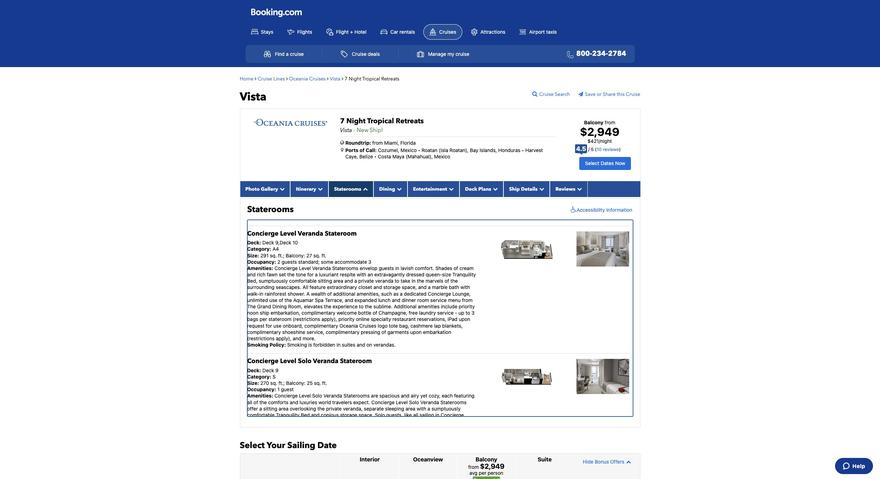 Task type: vqa. For each thing, say whether or not it's contained in the screenshot.
"comfortable" inside the A3 291 Sq. Ft.; Balcony: 27 Sq. Ft. 2 Guests Standard; Some Accommodate 3 Concierge Level Veranda Staterooms Envelop Guests In Lavish Comfort. Shades Of Cream And Rich Fawn Set The Tone For A Luxuriant Respite With An Extravagantly Dressed Queen-Size Tranquility Bed, Sumptuously Comfortable Sitting Area And A Private Veranda To Take In The Marvels Of The Surrounding Seascapes. All Feature Extraordinary Closet And Storage Space, And A Marble Bath With Walk-In Rainforest Shower. A Wealth Of Additional Amenities, Such As A Dedicated Concierge Lounge, Unlimited Use Of The Aquamar Spa Terrace, And Expanded Lunch And Dinner Room Service Menu From The Grand Dining Room, Elevates The Experience To The Sublime. Additional Amenities Include Priority Noon Ship Embarkation, Complimentary Welcome Bottle Of Champagne, Free Laundry Service - Up To 3 Bags Per Stateroom (Restrictions Apply), Priority Online Specialty Restaurant Reservations, Ipad Upon Request For Use Onboard, Complimentary Oceania Cruises Logo Tote Bag, Cashmere Lap Blankets, Complimentary Shoeshine Service, Complimentary Pressing Of Garments Upon Embarkation (Restrictions Apply), And More. Smoking Policy: Smoking Is Forbidden In Suites And On Verandas.
yes



Task type: locate. For each thing, give the bounding box(es) containing it.
per inside concierge level veranda staterooms envelop guests in lavish comfort. shades of cream and rich fawn set the tone for a luxuriant respite with an extravagantly dressed queen-size tranquility bed, sumptuously comfortable sitting area and a private veranda to take in the marvels of the surrounding seascapes. all feature extraordinary closet and storage space, and a marble bath with walk-in rainforest shower. a wealth of additional amenities, such as a dedicated concierge lounge, unlimited use of the aquamar spa terrace, and expanded lunch and dinner room service menu from the grand dining room, elevates the experience to the sublime. additional amenities include priority noon ship embarkation, complimentary welcome bottle of champagne, free laundry service - up to 3 bags per stateroom (restrictions apply), priority online specialty restaurant reservations, ipad upon request for use onboard, complimentary oceania cruises logo tote bag, cashmere lap blankets, complimentary shoeshine service, complimentary pressing of garments upon embarkation (restrictions apply), and more. smoking policy: smoking is forbidden in suites and on verandas.
[[260, 317, 267, 323]]

onboard, inside 'concierge level solo veranda staterooms are spacious and airy yet cozy, each featuring all of the comforts and luxuries world travelers expect. concierge level solo veranda staterooms offer a sitting area overlooking the private veranda, separate sleeping area with a sumptuously comfortable tranquility bed and copious storage space. solo guests, like all sailing in concierge level, receive an astonishing array of amenities such as keycard access to the exclusive concierge lounge and unlimited use of the sublime aquamar spa terrace. additional amenities include expanded lunch and dinner room service menu from the grand dining room, complimentary laudry service - up to 3 bags per stateroom (restrictions apply), priority noon ship embarkation, complimentary welcome bottle of champagne, priority online specialty restaurant reservations, ipad upon request for use onboard, complimentary oceania cruises logo tote bag, cashmere lap blankets, complimentary shoeshine service, complimentary pressing of garments upon embarkation (restrictions apply), and more. smoking is forbidden in suites and on verandas.'
[[296, 451, 316, 457]]

sumptuously inside a3 291 sq. ft.; balcony: 27 sq. ft. 2 guests standard; some accommodate 3 concierge level veranda staterooms envelop guests in lavish comfort. shades of cream and rich fawn set the tone for a luxuriant respite with an extravagantly dressed queen-size tranquility bed, sumptuously comfortable sitting area and a private veranda to take in the marvels of the surrounding seascapes. all feature extraordinary closet and storage space, and a marble bath with walk-in rainforest shower. a wealth of additional amenities, such as a dedicated concierge lounge, unlimited use of the aquamar spa terrace, and expanded lunch and dinner room service menu from the grand dining room, elevates the experience to the sublime. additional amenities include priority noon ship embarkation, complimentary welcome bottle of champagne, free laundry service - up to 3 bags per stateroom (restrictions apply), priority online specialty restaurant reservations, ipad upon request for use onboard, complimentary oceania cruises logo tote bag, cashmere lap blankets, complimentary shoeshine service, complimentary pressing of garments upon embarkation (restrictions apply), and more. smoking policy: smoking is forbidden in suites and on verandas.
[[259, 150, 288, 156]]

1 vertical spatial closet
[[359, 285, 373, 291]]

1 policy: from the top
[[270, 214, 286, 220]]

1 closet from the top
[[359, 157, 373, 163]]

deck inside concierge level solo veranda stateroom deck: deck 9
[[263, 368, 274, 374]]

angle right image right home
[[255, 76, 257, 81]]

3 service, from the top
[[307, 457, 325, 463]]

reservations,
[[417, 189, 447, 195], [417, 317, 447, 323], [433, 444, 463, 450]]

chevron down image left itinerary on the left of the page
[[278, 187, 285, 192]]

2 angle right image from the left
[[286, 76, 288, 81]]

1 vertical spatial an
[[368, 272, 373, 278]]

1 vertical spatial take
[[401, 278, 411, 284]]

level up category: s size: 270 sq. ft.; balcony: 25 sq. ft. occupancy: 1 guest amenities:
[[280, 357, 297, 366]]

forbidden down date
[[314, 470, 336, 476]]

2 shades from the top
[[436, 265, 453, 271]]

specialty
[[371, 189, 391, 195], [371, 317, 391, 323], [387, 444, 407, 450]]

comfort. inside concierge level veranda staterooms envelop guests in lavish comfort. shades of cream and rich fawn set the tone for a luxuriant respite with an extravagantly dressed queen-size tranquility bed, sumptuously comfortable sitting area and a private veranda to take in the marvels of the surrounding seascapes. all feature extraordinary closet and storage space, and a marble bath with walk-in rainforest shower. a wealth of additional amenities, such as a dedicated concierge lounge, unlimited use of the aquamar spa terrace, and expanded lunch and dinner room service menu from the grand dining room, elevates the experience to the sublime. additional amenities include priority noon ship embarkation, complimentary welcome bottle of champagne, free laundry service - up to 3 bags per stateroom (restrictions apply), priority online specialty restaurant reservations, ipad upon request for use onboard, complimentary oceania cruises logo tote bag, cashmere lap blankets, complimentary shoeshine service, complimentary pressing of garments upon embarkation (restrictions apply), and more. smoking policy: smoking is forbidden in suites and on verandas.
[[415, 265, 435, 271]]

smoking
[[247, 214, 269, 220], [288, 214, 307, 220], [247, 342, 269, 348], [288, 342, 307, 348], [288, 470, 307, 476]]

shades inside a3 291 sq. ft.; balcony: 27 sq. ft. 2 guests standard; some accommodate 3 concierge level veranda staterooms envelop guests in lavish comfort. shades of cream and rich fawn set the tone for a luxuriant respite with an extravagantly dressed queen-size tranquility bed, sumptuously comfortable sitting area and a private veranda to take in the marvels of the surrounding seascapes. all feature extraordinary closet and storage space, and a marble bath with walk-in rainforest shower. a wealth of additional amenities, such as a dedicated concierge lounge, unlimited use of the aquamar spa terrace, and expanded lunch and dinner room service menu from the grand dining room, elevates the experience to the sublime. additional amenities include priority noon ship embarkation, complimentary welcome bottle of champagne, free laundry service - up to 3 bags per stateroom (restrictions apply), priority online specialty restaurant reservations, ipad upon request for use onboard, complimentary oceania cruises logo tote bag, cashmere lap blankets, complimentary shoeshine service, complimentary pressing of garments upon embarkation (restrictions apply), and more. smoking policy: smoking is forbidden in suites and on verandas.
[[436, 138, 453, 144]]

forbidden up concierge level solo veranda stateroom deck: deck 9
[[314, 342, 336, 348]]

size: for 291
[[247, 253, 259, 259]]

2 marvels from the top
[[426, 278, 444, 284]]

feature inside concierge level veranda staterooms envelop guests in lavish comfort. shades of cream and rich fawn set the tone for a luxuriant respite with an extravagantly dressed queen-size tranquility bed, sumptuously comfortable sitting area and a private veranda to take in the marvels of the surrounding seascapes. all feature extraordinary closet and storage space, and a marble bath with walk-in rainforest shower. a wealth of additional amenities, such as a dedicated concierge lounge, unlimited use of the aquamar spa terrace, and expanded lunch and dinner room service menu from the grand dining room, elevates the experience to the sublime. additional amenities include priority noon ship embarkation, complimentary welcome bottle of champagne, free laundry service - up to 3 bags per stateroom (restrictions apply), priority online specialty restaurant reservations, ipad upon request for use onboard, complimentary oceania cruises logo tote bag, cashmere lap blankets, complimentary shoeshine service, complimentary pressing of garments upon embarkation (restrictions apply), and more. smoking policy: smoking is forbidden in suites and on verandas.
[[310, 285, 326, 291]]

cabin image for deck 9,deck 10 deck on vista image
[[577, 232, 630, 267]]

feature down category: a4 size: 291 sq. ft.; balcony: 27 sq. ft. occupancy: 2 guests standard; some accommodate 3 amenities:
[[310, 285, 326, 291]]

2 amenities: from the top
[[247, 393, 273, 399]]

shades
[[436, 138, 453, 144], [436, 265, 453, 271]]

1 cruise from the left
[[290, 51, 304, 57]]

airy
[[411, 393, 419, 399]]

3 verandas. from the top
[[374, 470, 396, 476]]

2 2 from the top
[[278, 259, 281, 265]]

night
[[349, 75, 362, 82], [347, 116, 366, 126]]

1 2 from the top
[[278, 131, 281, 137]]

2 policy: from the top
[[270, 342, 286, 348]]

1 rich from the top
[[257, 144, 266, 150]]

occupancy: for 270
[[247, 387, 276, 393]]

chevron down image inside itinerary dropdown button
[[316, 187, 323, 192]]

1 laundry from the top
[[419, 182, 436, 188]]

2 walk- from the top
[[247, 291, 260, 297]]

1 forbidden from the top
[[314, 214, 336, 220]]

retreats for 7 night tropical retreats vista - new ship!
[[396, 116, 424, 126]]

3 more. from the top
[[303, 464, 316, 470]]

luxuriant left the map marker image
[[319, 144, 339, 150]]

pressing inside concierge level veranda staterooms envelop guests in lavish comfort. shades of cream and rich fawn set the tone for a luxuriant respite with an extravagantly dressed queen-size tranquility bed, sumptuously comfortable sitting area and a private veranda to take in the marvels of the surrounding seascapes. all feature extraordinary closet and storage space, and a marble bath with walk-in rainforest shower. a wealth of additional amenities, such as a dedicated concierge lounge, unlimited use of the aquamar spa terrace, and expanded lunch and dinner room service menu from the grand dining room, elevates the experience to the sublime. additional amenities include priority noon ship embarkation, complimentary welcome bottle of champagne, free laundry service - up to 3 bags per stateroom (restrictions apply), priority online specialty restaurant reservations, ipad upon request for use onboard, complimentary oceania cruises logo tote bag, cashmere lap blankets, complimentary shoeshine service, complimentary pressing of garments upon embarkation (restrictions apply), and more. smoking policy: smoking is forbidden in suites and on verandas.
[[361, 329, 381, 335]]

service, down date
[[307, 457, 325, 463]]

1 extravagantly from the top
[[375, 144, 405, 150]]

take inside a3 291 sq. ft.; balcony: 27 sq. ft. 2 guests standard; some accommodate 3 concierge level veranda staterooms envelop guests in lavish comfort. shades of cream and rich fawn set the tone for a luxuriant respite with an extravagantly dressed queen-size tranquility bed, sumptuously comfortable sitting area and a private veranda to take in the marvels of the surrounding seascapes. all feature extraordinary closet and storage space, and a marble bath with walk-in rainforest shower. a wealth of additional amenities, such as a dedicated concierge lounge, unlimited use of the aquamar spa terrace, and expanded lunch and dinner room service menu from the grand dining room, elevates the experience to the sublime. additional amenities include priority noon ship embarkation, complimentary welcome bottle of champagne, free laundry service - up to 3 bags per stateroom (restrictions apply), priority online specialty restaurant reservations, ipad upon request for use onboard, complimentary oceania cruises logo tote bag, cashmere lap blankets, complimentary shoeshine service, complimentary pressing of garments upon embarkation (restrictions apply), and more. smoking policy: smoking is forbidden in suites and on verandas.
[[401, 150, 411, 156]]

roatan),
[[450, 147, 469, 153]]

cruise
[[290, 51, 304, 57], [456, 51, 470, 57]]

tone down 'oceania cruises' image
[[296, 144, 306, 150]]

is up concierge level veranda stateroom deck: deck 9,deck 10
[[309, 214, 312, 220]]

0 vertical spatial /
[[599, 138, 601, 144]]

2 closet from the top
[[359, 285, 373, 291]]

all right like
[[414, 413, 419, 418]]

1 angle right image from the left
[[255, 76, 257, 81]]

fawn down a3
[[267, 144, 278, 150]]

1 vertical spatial night
[[347, 116, 366, 126]]

bed, inside a3 291 sq. ft.; balcony: 27 sq. ft. 2 guests standard; some accommodate 3 concierge level veranda staterooms envelop guests in lavish comfort. shades of cream and rich fawn set the tone for a luxuriant respite with an extravagantly dressed queen-size tranquility bed, sumptuously comfortable sitting area and a private veranda to take in the marvels of the surrounding seascapes. all feature extraordinary closet and storage space, and a marble bath with walk-in rainforest shower. a wealth of additional amenities, such as a dedicated concierge lounge, unlimited use of the aquamar spa terrace, and expanded lunch and dinner room service menu from the grand dining room, elevates the experience to the sublime. additional amenities include priority noon ship embarkation, complimentary welcome bottle of champagne, free laundry service - up to 3 bags per stateroom (restrictions apply), priority online specialty restaurant reservations, ipad upon request for use onboard, complimentary oceania cruises logo tote bag, cashmere lap blankets, complimentary shoeshine service, complimentary pressing of garments upon embarkation (restrictions apply), and more. smoking policy: smoking is forbidden in suites and on verandas.
[[247, 150, 258, 156]]

1 bath from the top
[[449, 157, 460, 163]]

occupancy: down 270
[[247, 387, 276, 393]]

more. down sailing
[[303, 464, 316, 470]]

tranquility for concierge level solo veranda staterooms are spacious and airy yet cozy, each featuring all of the comforts and luxuries world travelers expect. concierge level solo veranda staterooms offer a sitting area overlooking the private veranda, separate sleeping area with a sumptuously comfortable tranquility bed and copious storage space. solo guests, like all sailing in concierge level, receive an astonishing array of amenities such as keycard access to the exclusive concierge lounge and unlimited use of the sublime aquamar spa terrace. additional amenities include expanded lunch and dinner room service menu from the grand dining room, complimentary laudry service - up to 3 bags per stateroom (restrictions apply), priority noon ship embarkation, complimentary welcome bottle of champagne, priority online specialty restaurant reservations, ipad upon request for use onboard, complimentary oceania cruises logo tote bag, cashmere lap blankets, complimentary shoeshine service, complimentary pressing of garments upon embarkation (restrictions apply), and more. smoking is forbidden in suites and on verandas.
[[276, 413, 300, 418]]

1 vertical spatial forbidden
[[314, 342, 336, 348]]

chevron down image for details
[[538, 187, 545, 192]]

0 vertical spatial logo
[[378, 195, 388, 201]]

2 shower. from the top
[[288, 291, 305, 297]]

0 vertical spatial all
[[303, 157, 309, 163]]

amenities: down a4
[[247, 265, 273, 271]]

chevron down image left "staterooms" 'dropdown button'
[[316, 187, 323, 192]]

angle right image right lines
[[286, 76, 288, 81]]

plans
[[479, 186, 492, 193]]

0 vertical spatial shower.
[[288, 163, 305, 169]]

veranda
[[376, 150, 394, 156], [376, 278, 394, 284]]

0 vertical spatial space,
[[402, 157, 417, 163]]

2 tone from the top
[[296, 272, 306, 278]]

1 a from the top
[[307, 163, 310, 169]]

attractions link
[[465, 24, 511, 39]]

2 seascapes. from the top
[[276, 285, 302, 291]]

0 vertical spatial ft.;
[[278, 125, 285, 131]]

deck up a4
[[263, 240, 274, 246]]

1 accommodate from the top
[[335, 131, 367, 137]]

1 luxuriant from the top
[[319, 144, 339, 150]]

0 vertical spatial embarkation
[[423, 202, 452, 208]]

such inside 'concierge level solo veranda staterooms are spacious and airy yet cozy, each featuring all of the comforts and luxuries world travelers expect. concierge level solo veranda staterooms offer a sitting area overlooking the private veranda, separate sleeping area with a sumptuously comfortable tranquility bed and copious storage space. solo guests, like all sailing in concierge level, receive an astonishing array of amenities such as keycard access to the exclusive concierge lounge and unlimited use of the sublime aquamar spa terrace. additional amenities include expanded lunch and dinner room service menu from the grand dining room, complimentary laudry service - up to 3 bags per stateroom (restrictions apply), priority noon ship embarkation, complimentary welcome bottle of champagne, priority online specialty restaurant reservations, ipad upon request for use onboard, complimentary oceania cruises logo tote bag, cashmere lap blankets, complimentary shoeshine service, complimentary pressing of garments upon embarkation (restrictions apply), and more. smoking is forbidden in suites and on verandas.'
[[356, 419, 367, 425]]

chevron up image for staterooms
[[362, 187, 368, 192]]

select down 5
[[586, 160, 600, 166]]

spa inside concierge level veranda staterooms envelop guests in lavish comfort. shades of cream and rich fawn set the tone for a luxuriant respite with an extravagantly dressed queen-size tranquility bed, sumptuously comfortable sitting area and a private veranda to take in the marvels of the surrounding seascapes. all feature extraordinary closet and storage space, and a marble bath with walk-in rainforest shower. a wealth of additional amenities, such as a dedicated concierge lounge, unlimited use of the aquamar spa terrace, and expanded lunch and dinner room service menu from the grand dining room, elevates the experience to the sublime. additional amenities include priority noon ship embarkation, complimentary welcome bottle of champagne, free laundry service - up to 3 bags per stateroom (restrictions apply), priority online specialty restaurant reservations, ipad upon request for use onboard, complimentary oceania cruises logo tote bag, cashmere lap blankets, complimentary shoeshine service, complimentary pressing of garments upon embarkation (restrictions apply), and more. smoking policy: smoking is forbidden in suites and on verandas.
[[315, 297, 324, 303]]

amenities inside concierge level veranda staterooms envelop guests in lavish comfort. shades of cream and rich fawn set the tone for a luxuriant respite with an extravagantly dressed queen-size tranquility bed, sumptuously comfortable sitting area and a private veranda to take in the marvels of the surrounding seascapes. all feature extraordinary closet and storage space, and a marble bath with walk-in rainforest shower. a wealth of additional amenities, such as a dedicated concierge lounge, unlimited use of the aquamar spa terrace, and expanded lunch and dinner room service menu from the grand dining room, elevates the experience to the sublime. additional amenities include priority noon ship embarkation, complimentary welcome bottle of champagne, free laundry service - up to 3 bags per stateroom (restrictions apply), priority online specialty restaurant reservations, ipad upon request for use onboard, complimentary oceania cruises logo tote bag, cashmere lap blankets, complimentary shoeshine service, complimentary pressing of garments upon embarkation (restrictions apply), and more. smoking policy: smoking is forbidden in suites and on verandas.
[[418, 304, 440, 310]]

or
[[597, 91, 602, 98]]

1 comfort. from the top
[[415, 138, 435, 144]]

call:
[[366, 147, 377, 153]]

ft.; inside category: s size: 270 sq. ft.; balcony: 25 sq. ft. occupancy: 1 guest amenities:
[[279, 381, 285, 387]]

0 vertical spatial amenities:
[[247, 265, 273, 271]]

• up (mahahual),
[[418, 147, 421, 153]]

up inside 'concierge level solo veranda staterooms are spacious and airy yet cozy, each featuring all of the comforts and luxuries world travelers expect. concierge level solo veranda staterooms offer a sitting area overlooking the private veranda, separate sleeping area with a sumptuously comfortable tranquility bed and copious storage space. solo guests, like all sailing in concierge level, receive an astonishing array of amenities such as keycard access to the exclusive concierge lounge and unlimited use of the sublime aquamar spa terrace. additional amenities include expanded lunch and dinner room service menu from the grand dining room, complimentary laudry service - up to 3 bags per stateroom (restrictions apply), priority noon ship embarkation, complimentary welcome bottle of champagne, priority online specialty restaurant reservations, ipad upon request for use onboard, complimentary oceania cruises logo tote bag, cashmere lap blankets, complimentary shoeshine service, complimentary pressing of garments upon embarkation (restrictions apply), and more. smoking is forbidden in suites and on verandas.'
[[269, 438, 274, 444]]

such
[[382, 163, 392, 169], [382, 291, 392, 297], [356, 419, 367, 425]]

chevron down image inside reviews dropdown button
[[576, 187, 583, 192]]

sitting left the map marker image
[[318, 150, 332, 156]]

0 vertical spatial night
[[349, 75, 362, 82]]

1 marble from the top
[[432, 157, 448, 163]]

3 inside category: a4 size: 291 sq. ft.; balcony: 27 sq. ft. occupancy: 2 guests standard; some accommodate 3 amenities:
[[369, 259, 372, 265]]

2 space, from the top
[[402, 285, 417, 291]]

2 fawn from the top
[[267, 272, 278, 278]]

comfortable down 'oceania cruises' image
[[289, 150, 317, 156]]

set down 'oceania cruises' image
[[279, 144, 286, 150]]

1 vertical spatial luxuriant
[[319, 272, 339, 278]]

10 reviews link
[[597, 147, 620, 152]]

service, down itinerary dropdown button
[[307, 202, 325, 208]]

2 veranda from the top
[[376, 278, 394, 284]]

0 vertical spatial sublime.
[[374, 176, 393, 182]]

2 pressing from the top
[[361, 329, 381, 335]]

policy: up '9'
[[270, 342, 286, 348]]

terrace, inside concierge level veranda staterooms envelop guests in lavish comfort. shades of cream and rich fawn set the tone for a luxuriant respite with an extravagantly dressed queen-size tranquility bed, sumptuously comfortable sitting area and a private veranda to take in the marvels of the surrounding seascapes. all feature extraordinary closet and storage space, and a marble bath with walk-in rainforest shower. a wealth of additional amenities, such as a dedicated concierge lounge, unlimited use of the aquamar spa terrace, and expanded lunch and dinner room service menu from the grand dining room, elevates the experience to the sublime. additional amenities include priority noon ship embarkation, complimentary welcome bottle of champagne, free laundry service - up to 3 bags per stateroom (restrictions apply), priority online specialty restaurant reservations, ipad upon request for use onboard, complimentary oceania cruises logo tote bag, cashmere lap blankets, complimentary shoeshine service, complimentary pressing of garments upon embarkation (restrictions apply), and more. smoking policy: smoking is forbidden in suites and on verandas.
[[325, 297, 344, 303]]

1 vertical spatial stateroom
[[340, 357, 372, 366]]

policy: up the 9,deck
[[270, 214, 286, 220]]

chevron up image right bonus
[[625, 460, 632, 465]]

0 vertical spatial grand
[[257, 176, 271, 182]]

suites inside concierge level veranda staterooms envelop guests in lavish comfort. shades of cream and rich fawn set the tone for a luxuriant respite with an extravagantly dressed queen-size tranquility bed, sumptuously comfortable sitting area and a private veranda to take in the marvels of the surrounding seascapes. all feature extraordinary closet and storage space, and a marble bath with walk-in rainforest shower. a wealth of additional amenities, such as a dedicated concierge lounge, unlimited use of the aquamar spa terrace, and expanded lunch and dinner room service menu from the grand dining room, elevates the experience to the sublime. additional amenities include priority noon ship embarkation, complimentary welcome bottle of champagne, free laundry service - up to 3 bags per stateroom (restrictions apply), priority online specialty restaurant reservations, ipad upon request for use onboard, complimentary oceania cruises logo tote bag, cashmere lap blankets, complimentary shoeshine service, complimentary pressing of garments upon embarkation (restrictions apply), and more. smoking policy: smoking is forbidden in suites and on verandas.
[[342, 342, 356, 348]]

1 tone from the top
[[296, 144, 306, 150]]

include
[[441, 176, 458, 182], [441, 304, 458, 310], [439, 425, 456, 431]]

1 seascapes. from the top
[[276, 157, 302, 163]]

private inside concierge level veranda staterooms envelop guests in lavish comfort. shades of cream and rich fawn set the tone for a luxuriant respite with an extravagantly dressed queen-size tranquility bed, sumptuously comfortable sitting area and a private veranda to take in the marvels of the surrounding seascapes. all feature extraordinary closet and storage space, and a marble bath with walk-in rainforest shower. a wealth of additional amenities, such as a dedicated concierge lounge, unlimited use of the aquamar spa terrace, and expanded lunch and dinner room service menu from the grand dining room, elevates the experience to the sublime. additional amenities include priority noon ship embarkation, complimentary welcome bottle of champagne, free laundry service - up to 3 bags per stateroom (restrictions apply), priority online specialty restaurant reservations, ipad upon request for use onboard, complimentary oceania cruises logo tote bag, cashmere lap blankets, complimentary shoeshine service, complimentary pressing of garments upon embarkation (restrictions apply), and more. smoking policy: smoking is forbidden in suites and on verandas.
[[359, 278, 374, 284]]

1 vertical spatial is
[[309, 342, 312, 348]]

1 occupancy: from the top
[[247, 259, 276, 265]]

2 vertical spatial garments
[[388, 457, 409, 463]]

onboard,
[[283, 195, 303, 201], [283, 323, 303, 329], [296, 451, 316, 457]]

ship
[[260, 182, 270, 188], [260, 310, 270, 316], [408, 438, 417, 444]]

of
[[454, 138, 459, 144], [360, 147, 365, 153], [445, 150, 450, 156], [328, 163, 332, 169], [279, 170, 284, 176], [373, 182, 378, 188], [382, 202, 386, 208], [454, 265, 459, 271], [445, 278, 450, 284], [328, 291, 332, 297], [279, 297, 284, 303], [373, 310, 378, 316], [382, 329, 386, 335], [254, 400, 258, 406], [327, 419, 331, 425], [307, 425, 312, 431], [319, 444, 323, 450], [382, 457, 386, 463]]

accommodate inside a3 291 sq. ft.; balcony: 27 sq. ft. 2 guests standard; some accommodate 3 concierge level veranda staterooms envelop guests in lavish comfort. shades of cream and rich fawn set the tone for a luxuriant respite with an extravagantly dressed queen-size tranquility bed, sumptuously comfortable sitting area and a private veranda to take in the marvels of the surrounding seascapes. all feature extraordinary closet and storage space, and a marble bath with walk-in rainforest shower. a wealth of additional amenities, such as a dedicated concierge lounge, unlimited use of the aquamar spa terrace, and expanded lunch and dinner room service menu from the grand dining room, elevates the experience to the sublime. additional amenities include priority noon ship embarkation, complimentary welcome bottle of champagne, free laundry service - up to 3 bags per stateroom (restrictions apply), priority online specialty restaurant reservations, ipad upon request for use onboard, complimentary oceania cruises logo tote bag, cashmere lap blankets, complimentary shoeshine service, complimentary pressing of garments upon embarkation (restrictions apply), and more. smoking policy: smoking is forbidden in suites and on verandas.
[[335, 131, 367, 137]]

additional inside a3 291 sq. ft.; balcony: 27 sq. ft. 2 guests standard; some accommodate 3 concierge level veranda staterooms envelop guests in lavish comfort. shades of cream and rich fawn set the tone for a luxuriant respite with an extravagantly dressed queen-size tranquility bed, sumptuously comfortable sitting area and a private veranda to take in the marvels of the surrounding seascapes. all feature extraordinary closet and storage space, and a marble bath with walk-in rainforest shower. a wealth of additional amenities, such as a dedicated concierge lounge, unlimited use of the aquamar spa terrace, and expanded lunch and dinner room service menu from the grand dining room, elevates the experience to the sublime. additional amenities include priority noon ship embarkation, complimentary welcome bottle of champagne, free laundry service - up to 3 bags per stateroom (restrictions apply), priority online specialty restaurant reservations, ipad upon request for use onboard, complimentary oceania cruises logo tote bag, cashmere lap blankets, complimentary shoeshine service, complimentary pressing of garments upon embarkation (restrictions apply), and more. smoking policy: smoking is forbidden in suites and on verandas.
[[333, 163, 356, 169]]

0 vertical spatial ship
[[260, 182, 270, 188]]

details
[[521, 186, 538, 193]]

2 sublime. from the top
[[374, 304, 393, 310]]

chevron down image for photo gallery
[[278, 187, 285, 192]]

sumptuously down each
[[432, 406, 461, 412]]

deck: up 270
[[247, 368, 261, 374]]

2 vertical spatial blankets,
[[455, 451, 476, 457]]

cruise left lines
[[258, 75, 272, 82]]

vista up globe image
[[340, 126, 352, 134]]

sumptuously down a3
[[259, 150, 288, 156]]

1 vertical spatial spa
[[315, 297, 324, 303]]

from inside balcony from $2,949 $421 / night
[[605, 119, 616, 125]]

vista down home
[[240, 89, 267, 105]]

sitting down comforts
[[264, 406, 278, 412]]

complimentary
[[302, 182, 336, 188], [305, 195, 338, 201], [247, 202, 281, 208], [326, 202, 360, 208], [302, 310, 336, 316], [305, 323, 338, 329], [247, 329, 281, 335], [326, 329, 360, 335], [424, 432, 457, 438], [247, 444, 281, 450], [317, 451, 351, 457], [247, 457, 281, 463], [326, 457, 360, 463]]

chevron up image left dining dropdown button
[[362, 187, 368, 192]]

1 all from the top
[[303, 157, 309, 163]]

1 space, from the top
[[402, 157, 417, 163]]

more. inside concierge level veranda staterooms envelop guests in lavish comfort. shades of cream and rich fawn set the tone for a luxuriant respite with an extravagantly dressed queen-size tranquility bed, sumptuously comfortable sitting area and a private veranda to take in the marvels of the surrounding seascapes. all feature extraordinary closet and storage space, and a marble bath with walk-in rainforest shower. a wealth of additional amenities, such as a dedicated concierge lounge, unlimited use of the aquamar spa terrace, and expanded lunch and dinner room service menu from the grand dining room, elevates the experience to the sublime. additional amenities include priority noon ship embarkation, complimentary welcome bottle of champagne, free laundry service - up to 3 bags per stateroom (restrictions apply), priority online specialty restaurant reservations, ipad upon request for use onboard, complimentary oceania cruises logo tote bag, cashmere lap blankets, complimentary shoeshine service, complimentary pressing of garments upon embarkation (restrictions apply), and more. smoking policy: smoking is forbidden in suites and on verandas.
[[303, 336, 316, 342]]

night for 7 night tropical retreats
[[349, 75, 362, 82]]

1 set from the top
[[279, 144, 286, 150]]

level up the 9,deck
[[280, 230, 297, 238]]

1 vertical spatial include
[[441, 304, 458, 310]]

person
[[488, 471, 504, 477]]

level down concierge level veranda stateroom deck: deck 9,deck 10
[[299, 265, 311, 271]]

2 lounge, from the top
[[453, 291, 471, 297]]

0 vertical spatial forbidden
[[314, 214, 336, 220]]

2 vertical spatial grand
[[377, 432, 391, 438]]

0 vertical spatial accommodate
[[335, 131, 367, 137]]

vista inside 7 night tropical retreats vista - new ship!
[[340, 126, 352, 134]]

0 vertical spatial specialty
[[371, 189, 391, 195]]

0 vertical spatial category:
[[247, 246, 272, 252]]

1 vertical spatial pressing
[[361, 329, 381, 335]]

lounge, inside concierge level veranda staterooms envelop guests in lavish comfort. shades of cream and rich fawn set the tone for a luxuriant respite with an extravagantly dressed queen-size tranquility bed, sumptuously comfortable sitting area and a private veranda to take in the marvels of the surrounding seascapes. all feature extraordinary closet and storage space, and a marble bath with walk-in rainforest shower. a wealth of additional amenities, such as a dedicated concierge lounge, unlimited use of the aquamar spa terrace, and expanded lunch and dinner room service menu from the grand dining room, elevates the experience to the sublime. additional amenities include priority noon ship embarkation, complimentary welcome bottle of champagne, free laundry service - up to 3 bags per stateroom (restrictions apply), priority online specialty restaurant reservations, ipad upon request for use onboard, complimentary oceania cruises logo tote bag, cashmere lap blankets, complimentary shoeshine service, complimentary pressing of garments upon embarkation (restrictions apply), and more. smoking policy: smoking is forbidden in suites and on verandas.
[[453, 291, 471, 297]]

4.5
[[577, 145, 587, 153]]

1 fawn from the top
[[267, 144, 278, 150]]

up
[[459, 182, 465, 188], [459, 310, 465, 316], [269, 438, 274, 444]]

level up the luxuries
[[299, 393, 311, 399]]

sleeping
[[385, 406, 405, 412]]

1 shoeshine from the top
[[282, 202, 306, 208]]

additional inside concierge level veranda staterooms envelop guests in lavish comfort. shades of cream and rich fawn set the tone for a luxuriant respite with an extravagantly dressed queen-size tranquility bed, sumptuously comfortable sitting area and a private veranda to take in the marvels of the surrounding seascapes. all feature extraordinary closet and storage space, and a marble bath with walk-in rainforest shower. a wealth of additional amenities, such as a dedicated concierge lounge, unlimited use of the aquamar spa terrace, and expanded lunch and dinner room service menu from the grand dining room, elevates the experience to the sublime. additional amenities include priority noon ship embarkation, complimentary welcome bottle of champagne, free laundry service - up to 3 bags per stateroom (restrictions apply), priority online specialty restaurant reservations, ipad upon request for use onboard, complimentary oceania cruises logo tote bag, cashmere lap blankets, complimentary shoeshine service, complimentary pressing of garments upon embarkation (restrictions apply), and more. smoking policy: smoking is forbidden in suites and on verandas.
[[333, 291, 356, 297]]

- inside 'concierge level solo veranda staterooms are spacious and airy yet cozy, each featuring all of the comforts and luxuries world travelers expect. concierge level solo veranda staterooms offer a sitting area overlooking the private veranda, separate sleeping area with a sumptuously comfortable tranquility bed and copious storage space. solo guests, like all sailing in concierge level, receive an astonishing array of amenities such as keycard access to the exclusive concierge lounge and unlimited use of the sublime aquamar spa terrace. additional amenities include expanded lunch and dinner room service menu from the grand dining room, complimentary laudry service - up to 3 bags per stateroom (restrictions apply), priority noon ship embarkation, complimentary welcome bottle of champagne, priority online specialty restaurant reservations, ipad upon request for use onboard, complimentary oceania cruises logo tote bag, cashmere lap blankets, complimentary shoeshine service, complimentary pressing of garments upon embarkation (restrictions apply), and more. smoking is forbidden in suites and on verandas.'
[[265, 438, 267, 444]]

1 vertical spatial dressed
[[407, 272, 425, 278]]

category: up 270
[[247, 374, 272, 380]]

1 vertical spatial /
[[589, 147, 590, 152]]

1 vertical spatial ft.
[[322, 253, 327, 259]]

1 27 from the top
[[307, 125, 312, 131]]

angle right image left vista link
[[327, 76, 329, 81]]

level down 'oceania cruises' image
[[299, 138, 311, 144]]

verandas. inside a3 291 sq. ft.; balcony: 27 sq. ft. 2 guests standard; some accommodate 3 concierge level veranda staterooms envelop guests in lavish comfort. shades of cream and rich fawn set the tone for a luxuriant respite with an extravagantly dressed queen-size tranquility bed, sumptuously comfortable sitting area and a private veranda to take in the marvels of the surrounding seascapes. all feature extraordinary closet and storage space, and a marble bath with walk-in rainforest shower. a wealth of additional amenities, such as a dedicated concierge lounge, unlimited use of the aquamar spa terrace, and expanded lunch and dinner room service menu from the grand dining room, elevates the experience to the sublime. additional amenities include priority noon ship embarkation, complimentary welcome bottle of champagne, free laundry service - up to 3 bags per stateroom (restrictions apply), priority online specialty restaurant reservations, ipad upon request for use onboard, complimentary oceania cruises logo tote bag, cashmere lap blankets, complimentary shoeshine service, complimentary pressing of garments upon embarkation (restrictions apply), and more. smoking policy: smoking is forbidden in suites and on verandas.
[[374, 214, 396, 220]]

category: for 291
[[247, 246, 272, 252]]

balcony: for a4
[[286, 253, 305, 259]]

1 amenities, from the top
[[357, 163, 380, 169]]

chevron down image
[[492, 187, 498, 192], [538, 187, 545, 192]]

ft.; down a4
[[278, 253, 285, 259]]

deck left '9'
[[263, 368, 274, 374]]

3 inside concierge level veranda staterooms envelop guests in lavish comfort. shades of cream and rich fawn set the tone for a luxuriant respite with an extravagantly dressed queen-size tranquility bed, sumptuously comfortable sitting area and a private veranda to take in the marvels of the surrounding seascapes. all feature extraordinary closet and storage space, and a marble bath with walk-in rainforest shower. a wealth of additional amenities, such as a dedicated concierge lounge, unlimited use of the aquamar spa terrace, and expanded lunch and dinner room service menu from the grand dining room, elevates the experience to the sublime. additional amenities include priority noon ship embarkation, complimentary welcome bottle of champagne, free laundry service - up to 3 bags per stateroom (restrictions apply), priority online specialty restaurant reservations, ipad upon request for use onboard, complimentary oceania cruises logo tote bag, cashmere lap blankets, complimentary shoeshine service, complimentary pressing of garments upon embarkation (restrictions apply), and more. smoking policy: smoking is forbidden in suites and on verandas.
[[472, 310, 475, 316]]

1 vertical spatial as
[[394, 291, 399, 297]]

night up new
[[347, 116, 366, 126]]

1 shower. from the top
[[288, 163, 305, 169]]

1 some from the top
[[321, 131, 334, 137]]

sitting down category: a4 size: 291 sq. ft.; balcony: 27 sq. ft. occupancy: 2 guests standard; some accommodate 3 amenities:
[[318, 278, 332, 284]]

2 vertical spatial verandas.
[[374, 470, 396, 476]]

tropical down deals
[[363, 75, 380, 82]]

bottle
[[358, 182, 372, 188], [358, 310, 372, 316], [304, 444, 317, 450]]

taxis
[[547, 29, 557, 35]]

solo
[[298, 357, 312, 366], [312, 393, 322, 399], [409, 400, 419, 406], [375, 413, 385, 418]]

deck:
[[247, 240, 261, 246], [247, 368, 261, 374]]

1 vertical spatial comfort.
[[415, 265, 435, 271]]

chevron down image left ship
[[492, 187, 498, 192]]

stateroom
[[325, 230, 357, 238], [340, 357, 372, 366]]

1 vertical spatial deck:
[[247, 368, 261, 374]]

2 extraordinary from the top
[[327, 285, 357, 291]]

chevron up image
[[362, 187, 368, 192], [625, 460, 632, 465]]

elevates
[[304, 176, 323, 182], [304, 304, 323, 310]]

1 sublime. from the top
[[374, 176, 393, 182]]

seascapes.
[[276, 157, 302, 163], [276, 285, 302, 291]]

2 vertical spatial champagne,
[[324, 444, 353, 450]]

2 all from the top
[[303, 285, 309, 291]]

solo up 25 at the bottom left
[[298, 357, 312, 366]]

1 size: from the top
[[247, 253, 259, 259]]

cruise search link
[[533, 91, 578, 98]]

dining inside concierge level veranda staterooms envelop guests in lavish comfort. shades of cream and rich fawn set the tone for a luxuriant respite with an extravagantly dressed queen-size tranquility bed, sumptuously comfortable sitting area and a private veranda to take in the marvels of the surrounding seascapes. all feature extraordinary closet and storage space, and a marble bath with walk-in rainforest shower. a wealth of additional amenities, such as a dedicated concierge lounge, unlimited use of the aquamar spa terrace, and expanded lunch and dinner room service menu from the grand dining room, elevates the experience to the sublime. additional amenities include priority noon ship embarkation, complimentary welcome bottle of champagne, free laundry service - up to 3 bags per stateroom (restrictions apply), priority online specialty restaurant reservations, ipad upon request for use onboard, complimentary oceania cruises logo tote bag, cashmere lap blankets, complimentary shoeshine service, complimentary pressing of garments upon embarkation (restrictions apply), and more. smoking policy: smoking is forbidden in suites and on verandas.
[[273, 304, 287, 310]]

tone down category: a4 size: 291 sq. ft.; balcony: 27 sq. ft. occupancy: 2 guests standard; some accommodate 3 amenities:
[[296, 272, 306, 278]]

0 vertical spatial lavish
[[401, 138, 414, 144]]

search
[[555, 91, 571, 98]]

1 take from the top
[[401, 150, 411, 156]]

oceania inside concierge level veranda staterooms envelop guests in lavish comfort. shades of cream and rich fawn set the tone for a luxuriant respite with an extravagantly dressed queen-size tranquility bed, sumptuously comfortable sitting area and a private veranda to take in the marvels of the surrounding seascapes. all feature extraordinary closet and storage space, and a marble bath with walk-in rainforest shower. a wealth of additional amenities, such as a dedicated concierge lounge, unlimited use of the aquamar spa terrace, and expanded lunch and dinner room service menu from the grand dining room, elevates the experience to the sublime. additional amenities include priority noon ship embarkation, complimentary welcome bottle of champagne, free laundry service - up to 3 bags per stateroom (restrictions apply), priority online specialty restaurant reservations, ipad upon request for use onboard, complimentary oceania cruises logo tote bag, cashmere lap blankets, complimentary shoeshine service, complimentary pressing of garments upon embarkation (restrictions apply), and more. smoking policy: smoking is forbidden in suites and on verandas.
[[340, 323, 358, 329]]

angle right image left 7 night tropical retreats
[[342, 76, 344, 81]]

2 vertical spatial lap
[[447, 451, 454, 457]]

chevron down image
[[278, 187, 285, 192], [316, 187, 323, 192], [396, 187, 402, 192], [448, 187, 454, 192], [576, 187, 583, 192]]

lounge, inside a3 291 sq. ft.; balcony: 27 sq. ft. 2 guests standard; some accommodate 3 concierge level veranda staterooms envelop guests in lavish comfort. shades of cream and rich fawn set the tone for a luxuriant respite with an extravagantly dressed queen-size tranquility bed, sumptuously comfortable sitting area and a private veranda to take in the marvels of the surrounding seascapes. all feature extraordinary closet and storage space, and a marble bath with walk-in rainforest shower. a wealth of additional amenities, such as a dedicated concierge lounge, unlimited use of the aquamar spa terrace, and expanded lunch and dinner room service menu from the grand dining room, elevates the experience to the sublime. additional amenities include priority noon ship embarkation, complimentary welcome bottle of champagne, free laundry service - up to 3 bags per stateroom (restrictions apply), priority online specialty restaurant reservations, ipad upon request for use onboard, complimentary oceania cruises logo tote bag, cashmere lap blankets, complimentary shoeshine service, complimentary pressing of garments upon embarkation (restrictions apply), and more. smoking policy: smoking is forbidden in suites and on verandas.
[[453, 163, 471, 169]]

1 shades from the top
[[436, 138, 453, 144]]

$2,949
[[581, 125, 620, 138], [481, 463, 505, 471]]

comfortable up level,
[[247, 413, 275, 418]]

10
[[597, 147, 602, 152], [293, 240, 298, 246]]

3 chevron down image from the left
[[396, 187, 402, 192]]

1 horizontal spatial /
[[599, 138, 601, 144]]

2 vertical spatial ft.
[[323, 381, 327, 387]]

1 chevron down image from the left
[[278, 187, 285, 192]]

deck: inside concierge level veranda stateroom deck: deck 9,deck 10
[[247, 240, 261, 246]]

3 garments from the top
[[388, 457, 409, 463]]

terrace, inside a3 291 sq. ft.; balcony: 27 sq. ft. 2 guests standard; some accommodate 3 concierge level veranda staterooms envelop guests in lavish comfort. shades of cream and rich fawn set the tone for a luxuriant respite with an extravagantly dressed queen-size tranquility bed, sumptuously comfortable sitting area and a private veranda to take in the marvels of the surrounding seascapes. all feature extraordinary closet and storage space, and a marble bath with walk-in rainforest shower. a wealth of additional amenities, such as a dedicated concierge lounge, unlimited use of the aquamar spa terrace, and expanded lunch and dinner room service menu from the grand dining room, elevates the experience to the sublime. additional amenities include priority noon ship embarkation, complimentary welcome bottle of champagne, free laundry service - up to 3 bags per stateroom (restrictions apply), priority online specialty restaurant reservations, ipad upon request for use onboard, complimentary oceania cruises logo tote bag, cashmere lap blankets, complimentary shoeshine service, complimentary pressing of garments upon embarkation (restrictions apply), and more. smoking policy: smoking is forbidden in suites and on verandas.
[[325, 170, 344, 176]]

1 vertical spatial lunch
[[379, 297, 391, 303]]

service,
[[307, 202, 325, 208], [307, 329, 325, 335], [307, 457, 325, 463]]

2 envelop from the top
[[360, 265, 378, 271]]

fawn down a4
[[267, 272, 278, 278]]

more. up concierge level solo veranda stateroom deck: deck 9
[[303, 336, 316, 342]]

7 right vista link
[[345, 75, 348, 82]]

2 dedicated from the top
[[404, 291, 427, 297]]

3 on from the top
[[367, 470, 372, 476]]

shades inside concierge level veranda staterooms envelop guests in lavish comfort. shades of cream and rich fawn set the tone for a luxuriant respite with an extravagantly dressed queen-size tranquility bed, sumptuously comfortable sitting area and a private veranda to take in the marvels of the surrounding seascapes. all feature extraordinary closet and storage space, and a marble bath with walk-in rainforest shower. a wealth of additional amenities, such as a dedicated concierge lounge, unlimited use of the aquamar spa terrace, and expanded lunch and dinner room service menu from the grand dining room, elevates the experience to the sublime. additional amenities include priority noon ship embarkation, complimentary welcome bottle of champagne, free laundry service - up to 3 bags per stateroom (restrictions apply), priority online specialty restaurant reservations, ipad upon request for use onboard, complimentary oceania cruises logo tote bag, cashmere lap blankets, complimentary shoeshine service, complimentary pressing of garments upon embarkation (restrictions apply), and more. smoking policy: smoking is forbidden in suites and on verandas.
[[436, 265, 453, 271]]

3 suites from the top
[[342, 470, 356, 476]]

0 vertical spatial balcony:
[[286, 125, 305, 131]]

select down lounge
[[240, 440, 265, 452]]

solo down 'airy'
[[409, 400, 419, 406]]

suites inside a3 291 sq. ft.; balcony: 27 sq. ft. 2 guests standard; some accommodate 3 concierge level veranda staterooms envelop guests in lavish comfort. shades of cream and rich fawn set the tone for a luxuriant respite with an extravagantly dressed queen-size tranquility bed, sumptuously comfortable sitting area and a private veranda to take in the marvels of the surrounding seascapes. all feature extraordinary closet and storage space, and a marble bath with walk-in rainforest shower. a wealth of additional amenities, such as a dedicated concierge lounge, unlimited use of the aquamar spa terrace, and expanded lunch and dinner room service menu from the grand dining room, elevates the experience to the sublime. additional amenities include priority noon ship embarkation, complimentary welcome bottle of champagne, free laundry service - up to 3 bags per stateroom (restrictions apply), priority online specialty restaurant reservations, ipad upon request for use onboard, complimentary oceania cruises logo tote bag, cashmere lap blankets, complimentary shoeshine service, complimentary pressing of garments upon embarkation (restrictions apply), and more. smoking policy: smoking is forbidden in suites and on verandas.
[[342, 214, 356, 220]]

solo up keycard
[[375, 413, 385, 418]]

2 embarkation from the top
[[423, 329, 452, 335]]

tote inside 'concierge level solo veranda staterooms are spacious and airy yet cozy, each featuring all of the comforts and luxuries world travelers expect. concierge level solo veranda staterooms offer a sitting area overlooking the private veranda, separate sleeping area with a sumptuously comfortable tranquility bed and copious storage space. solo guests, like all sailing in concierge level, receive an astonishing array of amenities such as keycard access to the exclusive concierge lounge and unlimited use of the sublime aquamar spa terrace. additional amenities include expanded lunch and dinner room service menu from the grand dining room, complimentary laudry service - up to 3 bags per stateroom (restrictions apply), priority noon ship embarkation, complimentary welcome bottle of champagne, priority online specialty restaurant reservations, ipad upon request for use onboard, complimentary oceania cruises logo tote bag, cashmere lap blankets, complimentary shoeshine service, complimentary pressing of garments upon embarkation (restrictions apply), and more. smoking is forbidden in suites and on verandas.'
[[402, 451, 411, 457]]

2 extravagantly from the top
[[375, 272, 405, 278]]

0 vertical spatial terrace,
[[325, 170, 344, 176]]

unlimited inside 'concierge level solo veranda staterooms are spacious and airy yet cozy, each featuring all of the comforts and luxuries world travelers expect. concierge level solo veranda staterooms offer a sitting area overlooking the private veranda, separate sleeping area with a sumptuously comfortable tranquility bed and copious storage space. solo guests, like all sailing in concierge level, receive an astonishing array of amenities such as keycard access to the exclusive concierge lounge and unlimited use of the sublime aquamar spa terrace. additional amenities include expanded lunch and dinner room service menu from the grand dining room, complimentary laudry service - up to 3 bags per stateroom (restrictions apply), priority noon ship embarkation, complimentary welcome bottle of champagne, priority online specialty restaurant reservations, ipad upon request for use onboard, complimentary oceania cruises logo tote bag, cashmere lap blankets, complimentary shoeshine service, complimentary pressing of garments upon embarkation (restrictions apply), and more. smoking is forbidden in suites and on verandas.'
[[275, 425, 296, 431]]

1 vertical spatial tropical
[[368, 116, 394, 126]]

1 bed, from the top
[[247, 150, 258, 156]]

storage inside a3 291 sq. ft.; balcony: 27 sq. ft. 2 guests standard; some accommodate 3 concierge level veranda staterooms envelop guests in lavish comfort. shades of cream and rich fawn set the tone for a luxuriant respite with an extravagantly dressed queen-size tranquility bed, sumptuously comfortable sitting area and a private veranda to take in the marvels of the surrounding seascapes. all feature extraordinary closet and storage space, and a marble bath with walk-in rainforest shower. a wealth of additional amenities, such as a dedicated concierge lounge, unlimited use of the aquamar spa terrace, and expanded lunch and dinner room service menu from the grand dining room, elevates the experience to the sublime. additional amenities include priority noon ship embarkation, complimentary welcome bottle of champagne, free laundry service - up to 3 bags per stateroom (restrictions apply), priority online specialty restaurant reservations, ipad upon request for use onboard, complimentary oceania cruises logo tote bag, cashmere lap blankets, complimentary shoeshine service, complimentary pressing of garments upon embarkation (restrictions apply), and more. smoking policy: smoking is forbidden in suites and on verandas.
[[384, 157, 401, 163]]

0 vertical spatial amenities,
[[357, 163, 380, 169]]

• down call:
[[375, 154, 377, 160]]

category: s size: 270 sq. ft.; balcony: 25 sq. ft. occupancy: 1 guest amenities:
[[247, 374, 327, 399]]

travel menu navigation
[[246, 45, 635, 63]]

mexico down florida
[[401, 147, 417, 153]]

lunch inside 'concierge level solo veranda staterooms are spacious and airy yet cozy, each featuring all of the comforts and luxuries world travelers expect. concierge level solo veranda staterooms offer a sitting area overlooking the private veranda, separate sleeping area with a sumptuously comfortable tranquility bed and copious storage space. solo guests, like all sailing in concierge level, receive an astonishing array of amenities such as keycard access to the exclusive concierge lounge and unlimited use of the sublime aquamar spa terrace. additional amenities include expanded lunch and dinner room service menu from the grand dining room, complimentary laudry service - up to 3 bags per stateroom (restrictions apply), priority noon ship embarkation, complimentary welcome bottle of champagne, priority online specialty restaurant reservations, ipad upon request for use onboard, complimentary oceania cruises logo tote bag, cashmere lap blankets, complimentary shoeshine service, complimentary pressing of garments upon embarkation (restrictions apply), and more. smoking is forbidden in suites and on verandas.'
[[271, 432, 283, 438]]

/ up the 4.5 / 5 ( 10 reviews )
[[599, 138, 601, 144]]

1 service, from the top
[[307, 202, 325, 208]]

stateroom inside 'concierge level solo veranda staterooms are spacious and airy yet cozy, each featuring all of the comforts and luxuries world travelers expect. concierge level solo veranda staterooms offer a sitting area overlooking the private veranda, separate sleeping area with a sumptuously comfortable tranquility bed and copious storage space. solo guests, like all sailing in concierge level, receive an astonishing array of amenities such as keycard access to the exclusive concierge lounge and unlimited use of the sublime aquamar spa terrace. additional amenities include expanded lunch and dinner room service menu from the grand dining room, complimentary laudry service - up to 3 bags per stateroom (restrictions apply), priority noon ship embarkation, complimentary welcome bottle of champagne, priority online specialty restaurant reservations, ipad upon request for use onboard, complimentary oceania cruises logo tote bag, cashmere lap blankets, complimentary shoeshine service, complimentary pressing of garments upon embarkation (restrictions apply), and more. smoking is forbidden in suites and on verandas.'
[[307, 438, 330, 444]]

veranda
[[312, 138, 331, 144], [298, 230, 324, 238], [312, 265, 331, 271], [313, 357, 339, 366], [324, 393, 343, 399], [421, 400, 439, 406]]

amenities: down 270
[[247, 393, 273, 399]]

mexico down (isla
[[434, 154, 451, 160]]

each
[[442, 393, 453, 399]]

2 vertical spatial sitting
[[264, 406, 278, 412]]

0 vertical spatial request
[[247, 195, 265, 201]]

photo gallery button
[[240, 181, 291, 197]]

2 chevron down image from the left
[[538, 187, 545, 192]]

1 vertical spatial tranquility
[[453, 272, 476, 278]]

0 vertical spatial sumptuously
[[259, 150, 288, 156]]

1 vertical spatial marble
[[432, 285, 448, 291]]

select
[[586, 160, 600, 166], [240, 440, 265, 452]]

chevron down image for reviews
[[576, 187, 583, 192]]

3 shoeshine from the top
[[282, 457, 306, 463]]

0 vertical spatial bag,
[[400, 195, 410, 201]]

2 down a4
[[278, 259, 281, 265]]

2 terrace, from the top
[[325, 297, 344, 303]]

belize
[[360, 154, 373, 160]]

1 is from the top
[[309, 214, 312, 220]]

cruise right find
[[290, 51, 304, 57]]

2 deck: from the top
[[247, 368, 261, 374]]

tranquility
[[453, 144, 476, 150], [453, 272, 476, 278], [276, 413, 300, 418]]

spa inside 'concierge level solo veranda staterooms are spacious and airy yet cozy, each featuring all of the comforts and luxuries world travelers expect. concierge level solo veranda staterooms offer a sitting area overlooking the private veranda, separate sleeping area with a sumptuously comfortable tranquility bed and copious storage space. solo guests, like all sailing in concierge level, receive an astonishing array of amenities such as keycard access to the exclusive concierge lounge and unlimited use of the sublime aquamar spa terrace. additional amenities include expanded lunch and dinner room service menu from the grand dining room, complimentary laudry service - up to 3 bags per stateroom (restrictions apply), priority noon ship embarkation, complimentary welcome bottle of champagne, priority online specialty restaurant reservations, ipad upon request for use onboard, complimentary oceania cruises logo tote bag, cashmere lap blankets, complimentary shoeshine service, complimentary pressing of garments upon embarkation (restrictions apply), and more. smoking is forbidden in suites and on verandas.'
[[362, 425, 371, 431]]

deck plans
[[466, 186, 492, 193]]

set down a4
[[279, 272, 286, 278]]

balcony
[[585, 119, 604, 125]]

800-234-2784 link
[[565, 49, 627, 59]]

- inside a3 291 sq. ft.; balcony: 27 sq. ft. 2 guests standard; some accommodate 3 concierge level veranda staterooms envelop guests in lavish comfort. shades of cream and rich fawn set the tone for a luxuriant respite with an extravagantly dressed queen-size tranquility bed, sumptuously comfortable sitting area and a private veranda to take in the marvels of the surrounding seascapes. all feature extraordinary closet and storage space, and a marble bath with walk-in rainforest shower. a wealth of additional amenities, such as a dedicated concierge lounge, unlimited use of the aquamar spa terrace, and expanded lunch and dinner room service menu from the grand dining room, elevates the experience to the sublime. additional amenities include priority noon ship embarkation, complimentary welcome bottle of champagne, free laundry service - up to 3 bags per stateroom (restrictions apply), priority online specialty restaurant reservations, ipad upon request for use onboard, complimentary oceania cruises logo tote bag, cashmere lap blankets, complimentary shoeshine service, complimentary pressing of garments upon embarkation (restrictions apply), and more. smoking policy: smoking is forbidden in suites and on verandas.
[[455, 182, 458, 188]]

1 pressing from the top
[[361, 202, 381, 208]]

2 chevron down image from the left
[[316, 187, 323, 192]]

0 vertical spatial additional
[[394, 176, 417, 182]]

service, up concierge level solo veranda stateroom deck: deck 9
[[307, 329, 325, 335]]

save
[[586, 91, 596, 98]]

lavish inside a3 291 sq. ft.; balcony: 27 sq. ft. 2 guests standard; some accommodate 3 concierge level veranda staterooms envelop guests in lavish comfort. shades of cream and rich fawn set the tone for a luxuriant respite with an extravagantly dressed queen-size tranquility bed, sumptuously comfortable sitting area and a private veranda to take in the marvels of the surrounding seascapes. all feature extraordinary closet and storage space, and a marble bath with walk-in rainforest shower. a wealth of additional amenities, such as a dedicated concierge lounge, unlimited use of the aquamar spa terrace, and expanded lunch and dinner room service menu from the grand dining room, elevates the experience to the sublime. additional amenities include priority noon ship embarkation, complimentary welcome bottle of champagne, free laundry service - up to 3 bags per stateroom (restrictions apply), priority online specialty restaurant reservations, ipad upon request for use onboard, complimentary oceania cruises logo tote bag, cashmere lap blankets, complimentary shoeshine service, complimentary pressing of garments upon embarkation (restrictions apply), and more. smoking policy: smoking is forbidden in suites and on verandas.
[[401, 138, 414, 144]]

2 garments from the top
[[388, 329, 409, 335]]

all
[[303, 157, 309, 163], [303, 285, 309, 291]]

$2,949 up 'recommended' image
[[481, 463, 505, 471]]

cruise right the this
[[626, 91, 641, 98]]

expanded inside concierge level veranda staterooms envelop guests in lavish comfort. shades of cream and rich fawn set the tone for a luxuriant respite with an extravagantly dressed queen-size tranquility bed, sumptuously comfortable sitting area and a private veranda to take in the marvels of the surrounding seascapes. all feature extraordinary closet and storage space, and a marble bath with walk-in rainforest shower. a wealth of additional amenities, such as a dedicated concierge lounge, unlimited use of the aquamar spa terrace, and expanded lunch and dinner room service menu from the grand dining room, elevates the experience to the sublime. additional amenities include priority noon ship embarkation, complimentary welcome bottle of champagne, free laundry service - up to 3 bags per stateroom (restrictions apply), priority online specialty restaurant reservations, ipad upon request for use onboard, complimentary oceania cruises logo tote bag, cashmere lap blankets, complimentary shoeshine service, complimentary pressing of garments upon embarkation (restrictions apply), and more. smoking policy: smoking is forbidden in suites and on verandas.
[[355, 297, 377, 303]]

2 vertical spatial aquamar
[[341, 425, 361, 431]]

dining
[[273, 176, 287, 182], [379, 186, 396, 193], [273, 304, 287, 310], [392, 432, 407, 438]]

all up the offer
[[247, 400, 252, 406]]

ft.
[[322, 125, 327, 131], [322, 253, 327, 259], [323, 381, 327, 387]]

deck: left the 9,deck
[[247, 240, 261, 246]]

sailing
[[420, 413, 434, 418]]

7 for 7 night tropical retreats
[[345, 75, 348, 82]]

chevron down image for plans
[[492, 187, 498, 192]]

extraordinary inside a3 291 sq. ft.; balcony: 27 sq. ft. 2 guests standard; some accommodate 3 concierge level veranda staterooms envelop guests in lavish comfort. shades of cream and rich fawn set the tone for a luxuriant respite with an extravagantly dressed queen-size tranquility bed, sumptuously comfortable sitting area and a private veranda to take in the marvels of the surrounding seascapes. all feature extraordinary closet and storage space, and a marble bath with walk-in rainforest shower. a wealth of additional amenities, such as a dedicated concierge lounge, unlimited use of the aquamar spa terrace, and expanded lunch and dinner room service menu from the grand dining room, elevates the experience to the sublime. additional amenities include priority noon ship embarkation, complimentary welcome bottle of champagne, free laundry service - up to 3 bags per stateroom (restrictions apply), priority online specialty restaurant reservations, ipad upon request for use onboard, complimentary oceania cruises logo tote bag, cashmere lap blankets, complimentary shoeshine service, complimentary pressing of garments upon embarkation (restrictions apply), and more. smoking policy: smoking is forbidden in suites and on verandas.
[[327, 157, 357, 163]]

room, inside a3 291 sq. ft.; balcony: 27 sq. ft. 2 guests standard; some accommodate 3 concierge level veranda staterooms envelop guests in lavish comfort. shades of cream and rich fawn set the tone for a luxuriant respite with an extravagantly dressed queen-size tranquility bed, sumptuously comfortable sitting area and a private veranda to take in the marvels of the surrounding seascapes. all feature extraordinary closet and storage space, and a marble bath with walk-in rainforest shower. a wealth of additional amenities, such as a dedicated concierge lounge, unlimited use of the aquamar spa terrace, and expanded lunch and dinner room service menu from the grand dining room, elevates the experience to the sublime. additional amenities include priority noon ship embarkation, complimentary welcome bottle of champagne, free laundry service - up to 3 bags per stateroom (restrictions apply), priority online specialty restaurant reservations, ipad upon request for use onboard, complimentary oceania cruises logo tote bag, cashmere lap blankets, complimentary shoeshine service, complimentary pressing of garments upon embarkation (restrictions apply), and more. smoking policy: smoking is forbidden in suites and on verandas.
[[288, 176, 303, 182]]

lines
[[274, 75, 285, 82]]

1 veranda from the top
[[376, 150, 394, 156]]

accessibility information
[[577, 207, 633, 213]]

2 more. from the top
[[303, 336, 316, 342]]

cabin image for deck 9 deck on vista image
[[577, 360, 630, 395]]

vista right oceania cruises link
[[330, 75, 341, 82]]

tropical up ship!
[[368, 116, 394, 126]]

angle right image
[[255, 76, 257, 81], [286, 76, 288, 81], [327, 76, 329, 81], [342, 76, 344, 81]]

is
[[309, 214, 312, 220], [309, 342, 312, 348], [309, 470, 312, 476]]

retreats
[[382, 75, 400, 82], [396, 116, 424, 126]]

reviews
[[604, 147, 620, 152]]

globe image
[[340, 140, 345, 145]]

level
[[299, 138, 311, 144], [280, 230, 297, 238], [299, 265, 311, 271], [280, 357, 297, 366], [299, 393, 311, 399], [396, 400, 408, 406]]

3 is from the top
[[309, 470, 312, 476]]

0 horizontal spatial select
[[240, 440, 265, 452]]

save or share this cruise
[[586, 91, 641, 98]]

size: inside category: a4 size: 291 sq. ft.; balcony: 27 sq. ft. occupancy: 2 guests standard; some accommodate 3 amenities:
[[247, 253, 259, 259]]

10 inside the 4.5 / 5 ( 10 reviews )
[[597, 147, 602, 152]]

area
[[334, 150, 344, 156], [334, 278, 344, 284], [279, 406, 289, 412], [406, 406, 416, 412]]

1 vertical spatial verandas.
[[374, 342, 396, 348]]

4 chevron down image from the left
[[448, 187, 454, 192]]

cruise left search
[[540, 91, 554, 98]]

0 vertical spatial free
[[409, 182, 418, 188]]

night inside 7 night tropical retreats vista - new ship!
[[347, 116, 366, 126]]

hide bonus offers
[[583, 459, 625, 465]]

0 vertical spatial elevates
[[304, 176, 323, 182]]

1 terrace, from the top
[[325, 170, 344, 176]]

cruises inside 'concierge level solo veranda staterooms are spacious and airy yet cozy, each featuring all of the comforts and luxuries world travelers expect. concierge level solo veranda staterooms offer a sitting area overlooking the private veranda, separate sleeping area with a sumptuously comfortable tranquility bed and copious storage space. solo guests, like all sailing in concierge level, receive an astonishing array of amenities such as keycard access to the exclusive concierge lounge and unlimited use of the sublime aquamar spa terrace. additional amenities include expanded lunch and dinner room service menu from the grand dining room, complimentary laudry service - up to 3 bags per stateroom (restrictions apply), priority noon ship embarkation, complimentary welcome bottle of champagne, priority online specialty restaurant reservations, ipad upon request for use onboard, complimentary oceania cruises logo tote bag, cashmere lap blankets, complimentary shoeshine service, complimentary pressing of garments upon embarkation (restrictions apply), and more. smoking is forbidden in suites and on verandas.'
[[372, 451, 390, 457]]

the
[[288, 144, 295, 150], [417, 150, 425, 156], [451, 150, 458, 156], [285, 170, 292, 176], [324, 176, 332, 182], [365, 176, 372, 182], [288, 272, 295, 278], [417, 278, 425, 284], [451, 278, 458, 284], [285, 297, 292, 303], [324, 304, 332, 310], [365, 304, 372, 310], [260, 400, 267, 406], [318, 406, 325, 412], [417, 419, 424, 425], [313, 425, 320, 431]]

cruise deals
[[352, 51, 380, 57]]

copious
[[321, 413, 339, 418]]

1 additional from the top
[[333, 163, 356, 169]]

0 vertical spatial policy:
[[270, 214, 286, 220]]

forbidden up concierge level veranda stateroom deck: deck 9,deck 10
[[314, 214, 336, 220]]

0 vertical spatial bottle
[[358, 182, 372, 188]]

more. down itinerary dropdown button
[[303, 208, 316, 214]]

comfortable
[[289, 150, 317, 156], [289, 278, 317, 284], [247, 413, 275, 418]]

level inside concierge level veranda staterooms envelop guests in lavish comfort. shades of cream and rich fawn set the tone for a luxuriant respite with an extravagantly dressed queen-size tranquility bed, sumptuously comfortable sitting area and a private veranda to take in the marvels of the surrounding seascapes. all feature extraordinary closet and storage space, and a marble bath with walk-in rainforest shower. a wealth of additional amenities, such as a dedicated concierge lounge, unlimited use of the aquamar spa terrace, and expanded lunch and dinner room service menu from the grand dining room, elevates the experience to the sublime. additional amenities include priority noon ship embarkation, complimentary welcome bottle of champagne, free laundry service - up to 3 bags per stateroom (restrictions apply), priority online specialty restaurant reservations, ipad upon request for use onboard, complimentary oceania cruises logo tote bag, cashmere lap blankets, complimentary shoeshine service, complimentary pressing of garments upon embarkation (restrictions apply), and more. smoking policy: smoking is forbidden in suites and on verandas.
[[299, 265, 311, 271]]

2 category: from the top
[[247, 374, 272, 380]]

1 vertical spatial 27
[[307, 253, 312, 259]]

2 bath from the top
[[449, 285, 460, 291]]

an inside 'concierge level solo veranda staterooms are spacious and airy yet cozy, each featuring all of the comforts and luxuries world travelers expect. concierge level solo veranda staterooms offer a sitting area overlooking the private veranda, separate sleeping area with a sumptuously comfortable tranquility bed and copious storage space. solo guests, like all sailing in concierge level, receive an astonishing array of amenities such as keycard access to the exclusive concierge lounge and unlimited use of the sublime aquamar spa terrace. additional amenities include expanded lunch and dinner room service menu from the grand dining room, complimentary laudry service - up to 3 bags per stateroom (restrictions apply), priority noon ship embarkation, complimentary welcome bottle of champagne, priority online specialty restaurant reservations, ipad upon request for use onboard, complimentary oceania cruises logo tote bag, cashmere lap blankets, complimentary shoeshine service, complimentary pressing of garments upon embarkation (restrictions apply), and more. smoking is forbidden in suites and on verandas.'
[[280, 419, 285, 425]]

category: left a4
[[247, 246, 272, 252]]

tranquility inside concierge level veranda staterooms envelop guests in lavish comfort. shades of cream and rich fawn set the tone for a luxuriant respite with an extravagantly dressed queen-size tranquility bed, sumptuously comfortable sitting area and a private veranda to take in the marvels of the surrounding seascapes. all feature extraordinary closet and storage space, and a marble bath with walk-in rainforest shower. a wealth of additional amenities, such as a dedicated concierge lounge, unlimited use of the aquamar spa terrace, and expanded lunch and dinner room service menu from the grand dining room, elevates the experience to the sublime. additional amenities include priority noon ship embarkation, complimentary welcome bottle of champagne, free laundry service - up to 3 bags per stateroom (restrictions apply), priority online specialty restaurant reservations, ipad upon request for use onboard, complimentary oceania cruises logo tote bag, cashmere lap blankets, complimentary shoeshine service, complimentary pressing of garments upon embarkation (restrictions apply), and more. smoking policy: smoking is forbidden in suites and on verandas.
[[453, 272, 476, 278]]

luxuriant down category: a4 size: 291 sq. ft.; balcony: 27 sq. ft. occupancy: 2 guests standard; some accommodate 3 amenities:
[[319, 272, 339, 278]]

2 marble from the top
[[432, 285, 448, 291]]

feature inside a3 291 sq. ft.; balcony: 27 sq. ft. 2 guests standard; some accommodate 3 concierge level veranda staterooms envelop guests in lavish comfort. shades of cream and rich fawn set the tone for a luxuriant respite with an extravagantly dressed queen-size tranquility bed, sumptuously comfortable sitting area and a private veranda to take in the marvels of the surrounding seascapes. all feature extraordinary closet and storage space, and a marble bath with walk-in rainforest shower. a wealth of additional amenities, such as a dedicated concierge lounge, unlimited use of the aquamar spa terrace, and expanded lunch and dinner room service menu from the grand dining room, elevates the experience to the sublime. additional amenities include priority noon ship embarkation, complimentary welcome bottle of champagne, free laundry service - up to 3 bags per stateroom (restrictions apply), priority online specialty restaurant reservations, ipad upon request for use onboard, complimentary oceania cruises logo tote bag, cashmere lap blankets, complimentary shoeshine service, complimentary pressing of garments upon embarkation (restrictions apply), and more. smoking policy: smoking is forbidden in suites and on verandas.
[[310, 157, 326, 163]]

1 queen- from the top
[[426, 144, 442, 150]]

map marker image
[[341, 148, 344, 152]]

1 vertical spatial 2
[[278, 259, 281, 265]]

is inside 'concierge level solo veranda staterooms are spacious and airy yet cozy, each featuring all of the comforts and luxuries world travelers expect. concierge level solo veranda staterooms offer a sitting area overlooking the private veranda, separate sleeping area with a sumptuously comfortable tranquility bed and copious storage space. solo guests, like all sailing in concierge level, receive an astonishing array of amenities such as keycard access to the exclusive concierge lounge and unlimited use of the sublime aquamar spa terrace. additional amenities include expanded lunch and dinner room service menu from the grand dining room, complimentary laudry service - up to 3 bags per stateroom (restrictions apply), priority noon ship embarkation, complimentary welcome bottle of champagne, priority online specialty restaurant reservations, ipad upon request for use onboard, complimentary oceania cruises logo tote bag, cashmere lap blankets, complimentary shoeshine service, complimentary pressing of garments upon embarkation (restrictions apply), and more. smoking is forbidden in suites and on verandas.'
[[309, 470, 312, 476]]

set inside concierge level veranda staterooms envelop guests in lavish comfort. shades of cream and rich fawn set the tone for a luxuriant respite with an extravagantly dressed queen-size tranquility bed, sumptuously comfortable sitting area and a private veranda to take in the marvels of the surrounding seascapes. all feature extraordinary closet and storage space, and a marble bath with walk-in rainforest shower. a wealth of additional amenities, such as a dedicated concierge lounge, unlimited use of the aquamar spa terrace, and expanded lunch and dinner room service menu from the grand dining room, elevates the experience to the sublime. additional amenities include priority noon ship embarkation, complimentary welcome bottle of champagne, free laundry service - up to 3 bags per stateroom (restrictions apply), priority online specialty restaurant reservations, ipad upon request for use onboard, complimentary oceania cruises logo tote bag, cashmere lap blankets, complimentary shoeshine service, complimentary pressing of garments upon embarkation (restrictions apply), and more. smoking policy: smoking is forbidden in suites and on verandas.
[[279, 272, 286, 278]]

amenities, inside a3 291 sq. ft.; balcony: 27 sq. ft. 2 guests standard; some accommodate 3 concierge level veranda staterooms envelop guests in lavish comfort. shades of cream and rich fawn set the tone for a luxuriant respite with an extravagantly dressed queen-size tranquility bed, sumptuously comfortable sitting area and a private veranda to take in the marvels of the surrounding seascapes. all feature extraordinary closet and storage space, and a marble bath with walk-in rainforest shower. a wealth of additional amenities, such as a dedicated concierge lounge, unlimited use of the aquamar spa terrace, and expanded lunch and dinner room service menu from the grand dining room, elevates the experience to the sublime. additional amenities include priority noon ship embarkation, complimentary welcome bottle of champagne, free laundry service - up to 3 bags per stateroom (restrictions apply), priority online specialty restaurant reservations, ipad upon request for use onboard, complimentary oceania cruises logo tote bag, cashmere lap blankets, complimentary shoeshine service, complimentary pressing of garments upon embarkation (restrictions apply), and more. smoking policy: smoking is forbidden in suites and on verandas.
[[357, 163, 380, 169]]

balcony: for s
[[286, 381, 306, 387]]

is down sailing
[[309, 470, 312, 476]]

2 comfort. from the top
[[415, 265, 435, 271]]

sublime. inside concierge level veranda staterooms envelop guests in lavish comfort. shades of cream and rich fawn set the tone for a luxuriant respite with an extravagantly dressed queen-size tranquility bed, sumptuously comfortable sitting area and a private veranda to take in the marvels of the surrounding seascapes. all feature extraordinary closet and storage space, and a marble bath with walk-in rainforest shower. a wealth of additional amenities, such as a dedicated concierge lounge, unlimited use of the aquamar spa terrace, and expanded lunch and dinner room service menu from the grand dining room, elevates the experience to the sublime. additional amenities include priority noon ship embarkation, complimentary welcome bottle of champagne, free laundry service - up to 3 bags per stateroom (restrictions apply), priority online specialty restaurant reservations, ipad upon request for use onboard, complimentary oceania cruises logo tote bag, cashmere lap blankets, complimentary shoeshine service, complimentary pressing of garments upon embarkation (restrictions apply), and more. smoking policy: smoking is forbidden in suites and on verandas.
[[374, 304, 393, 310]]

embarkation inside 'concierge level solo veranda staterooms are spacious and airy yet cozy, each featuring all of the comforts and luxuries world travelers expect. concierge level solo veranda staterooms offer a sitting area overlooking the private veranda, separate sleeping area with a sumptuously comfortable tranquility bed and copious storage space. solo guests, like all sailing in concierge level, receive an astonishing array of amenities such as keycard access to the exclusive concierge lounge and unlimited use of the sublime aquamar spa terrace. additional amenities include expanded lunch and dinner room service menu from the grand dining room, complimentary laudry service - up to 3 bags per stateroom (restrictions apply), priority noon ship embarkation, complimentary welcome bottle of champagne, priority online specialty restaurant reservations, ipad upon request for use onboard, complimentary oceania cruises logo tote bag, cashmere lap blankets, complimentary shoeshine service, complimentary pressing of garments upon embarkation (restrictions apply), and more. smoking is forbidden in suites and on verandas.'
[[423, 457, 452, 463]]

0 vertical spatial shades
[[436, 138, 453, 144]]

dressed
[[407, 144, 425, 150], [407, 272, 425, 278]]

standard; down concierge level veranda stateroom deck: deck 9,deck 10
[[298, 259, 320, 265]]

level for stateroom
[[280, 357, 297, 366]]

sitting
[[318, 150, 332, 156], [318, 278, 332, 284], [264, 406, 278, 412]]

chevron down image left entertainment
[[396, 187, 402, 192]]

2 vertical spatial online
[[372, 444, 386, 450]]

2 service, from the top
[[307, 329, 325, 335]]

sublime.
[[374, 176, 393, 182], [374, 304, 393, 310]]

1 horizontal spatial all
[[414, 413, 419, 418]]

pressing
[[361, 202, 381, 208], [361, 329, 381, 335], [361, 457, 381, 463]]

are
[[371, 393, 379, 399]]

cruise for cruise search
[[540, 91, 554, 98]]

1 vertical spatial 7
[[340, 116, 345, 126]]

ft. inside category: s size: 270 sq. ft.; balcony: 25 sq. ft. occupancy: 1 guest amenities:
[[323, 381, 327, 387]]

is up concierge level solo veranda stateroom deck: deck 9
[[309, 342, 312, 348]]

10 right 5
[[597, 147, 602, 152]]

4 angle right image from the left
[[342, 76, 344, 81]]

sublime. inside a3 291 sq. ft.; balcony: 27 sq. ft. 2 guests standard; some accommodate 3 concierge level veranda staterooms envelop guests in lavish comfort. shades of cream and rich fawn set the tone for a luxuriant respite with an extravagantly dressed queen-size tranquility bed, sumptuously comfortable sitting area and a private veranda to take in the marvels of the surrounding seascapes. all feature extraordinary closet and storage space, and a marble bath with walk-in rainforest shower. a wealth of additional amenities, such as a dedicated concierge lounge, unlimited use of the aquamar spa terrace, and expanded lunch and dinner room service menu from the grand dining room, elevates the experience to the sublime. additional amenities include priority noon ship embarkation, complimentary welcome bottle of champagne, free laundry service - up to 3 bags per stateroom (restrictions apply), priority online specialty restaurant reservations, ipad upon request for use onboard, complimentary oceania cruises logo tote bag, cashmere lap blankets, complimentary shoeshine service, complimentary pressing of garments upon embarkation (restrictions apply), and more. smoking policy: smoking is forbidden in suites and on verandas.
[[374, 176, 393, 182]]

0 vertical spatial deck:
[[247, 240, 261, 246]]

0 vertical spatial ft.
[[322, 125, 327, 131]]

2 wealth from the top
[[311, 291, 326, 297]]

1 vertical spatial lavish
[[401, 265, 414, 271]]

0 horizontal spatial chevron down image
[[492, 187, 498, 192]]

ship details button
[[504, 181, 550, 197]]

use
[[270, 170, 278, 176], [274, 195, 282, 201], [270, 297, 278, 303], [274, 323, 282, 329], [297, 425, 306, 431], [286, 451, 295, 457]]

1 elevates from the top
[[304, 176, 323, 182]]

2 verandas. from the top
[[374, 342, 396, 348]]

dining inside a3 291 sq. ft.; balcony: 27 sq. ft. 2 guests standard; some accommodate 3 concierge level veranda staterooms envelop guests in lavish comfort. shades of cream and rich fawn set the tone for a luxuriant respite with an extravagantly dressed queen-size tranquility bed, sumptuously comfortable sitting area and a private veranda to take in the marvels of the surrounding seascapes. all feature extraordinary closet and storage space, and a marble bath with walk-in rainforest shower. a wealth of additional amenities, such as a dedicated concierge lounge, unlimited use of the aquamar spa terrace, and expanded lunch and dinner room service menu from the grand dining room, elevates the experience to the sublime. additional amenities include priority noon ship embarkation, complimentary welcome bottle of champagne, free laundry service - up to 3 bags per stateroom (restrictions apply), priority online specialty restaurant reservations, ipad upon request for use onboard, complimentary oceania cruises logo tote bag, cashmere lap blankets, complimentary shoeshine service, complimentary pressing of garments upon embarkation (restrictions apply), and more. smoking policy: smoking is forbidden in suites and on verandas.
[[273, 176, 287, 182]]

retreats for 7 night tropical retreats
[[382, 75, 400, 82]]

amenities:
[[247, 265, 273, 271], [247, 393, 273, 399]]

1 more. from the top
[[303, 208, 316, 214]]

expanded
[[355, 170, 377, 176], [355, 297, 377, 303], [247, 432, 270, 438]]

1 respite from the top
[[340, 144, 356, 150]]

amenities: inside category: s size: 270 sq. ft.; balcony: 25 sq. ft. occupancy: 1 guest amenities:
[[247, 393, 273, 399]]

1 vertical spatial free
[[409, 310, 418, 316]]

bath inside a3 291 sq. ft.; balcony: 27 sq. ft. 2 guests standard; some accommodate 3 concierge level veranda staterooms envelop guests in lavish comfort. shades of cream and rich fawn set the tone for a luxuriant respite with an extravagantly dressed queen-size tranquility bed, sumptuously comfortable sitting area and a private veranda to take in the marvels of the surrounding seascapes. all feature extraordinary closet and storage space, and a marble bath with walk-in rainforest shower. a wealth of additional amenities, such as a dedicated concierge lounge, unlimited use of the aquamar spa terrace, and expanded lunch and dinner room service menu from the grand dining room, elevates the experience to the sublime. additional amenities include priority noon ship embarkation, complimentary welcome bottle of champagne, free laundry service - up to 3 bags per stateroom (restrictions apply), priority online specialty restaurant reservations, ipad upon request for use onboard, complimentary oceania cruises logo tote bag, cashmere lap blankets, complimentary shoeshine service, complimentary pressing of garments upon embarkation (restrictions apply), and more. smoking policy: smoking is forbidden in suites and on verandas.
[[449, 157, 460, 163]]

guests inside concierge level veranda staterooms envelop guests in lavish comfort. shades of cream and rich fawn set the tone for a luxuriant respite with an extravagantly dressed queen-size tranquility bed, sumptuously comfortable sitting area and a private veranda to take in the marvels of the surrounding seascapes. all feature extraordinary closet and storage space, and a marble bath with walk-in rainforest shower. a wealth of additional amenities, such as a dedicated concierge lounge, unlimited use of the aquamar spa terrace, and expanded lunch and dinner room service menu from the grand dining room, elevates the experience to the sublime. additional amenities include priority noon ship embarkation, complimentary welcome bottle of champagne, free laundry service - up to 3 bags per stateroom (restrictions apply), priority online specialty restaurant reservations, ipad upon request for use onboard, complimentary oceania cruises logo tote bag, cashmere lap blankets, complimentary shoeshine service, complimentary pressing of garments upon embarkation (restrictions apply), and more. smoking policy: smoking is forbidden in suites and on verandas.
[[379, 265, 394, 271]]

291
[[261, 125, 269, 131], [261, 253, 269, 259]]

0 vertical spatial 7
[[345, 75, 348, 82]]

cruise left deals
[[352, 51, 367, 57]]

staterooms inside concierge level veranda staterooms envelop guests in lavish comfort. shades of cream and rich fawn set the tone for a luxuriant respite with an extravagantly dressed queen-size tranquility bed, sumptuously comfortable sitting area and a private veranda to take in the marvels of the surrounding seascapes. all feature extraordinary closet and storage space, and a marble bath with walk-in rainforest shower. a wealth of additional amenities, such as a dedicated concierge lounge, unlimited use of the aquamar spa terrace, and expanded lunch and dinner room service menu from the grand dining room, elevates the experience to the sublime. additional amenities include priority noon ship embarkation, complimentary welcome bottle of champagne, free laundry service - up to 3 bags per stateroom (restrictions apply), priority online specialty restaurant reservations, ipad upon request for use onboard, complimentary oceania cruises logo tote bag, cashmere lap blankets, complimentary shoeshine service, complimentary pressing of garments upon embarkation (restrictions apply), and more. smoking policy: smoking is forbidden in suites and on verandas.
[[333, 265, 359, 271]]

night right vista link
[[349, 75, 362, 82]]

ft.; down a3
[[278, 125, 285, 131]]

storage inside concierge level veranda staterooms envelop guests in lavish comfort. shades of cream and rich fawn set the tone for a luxuriant respite with an extravagantly dressed queen-size tranquility bed, sumptuously comfortable sitting area and a private veranda to take in the marvels of the surrounding seascapes. all feature extraordinary closet and storage space, and a marble bath with walk-in rainforest shower. a wealth of additional amenities, such as a dedicated concierge lounge, unlimited use of the aquamar spa terrace, and expanded lunch and dinner room service menu from the grand dining room, elevates the experience to the sublime. additional amenities include priority noon ship embarkation, complimentary welcome bottle of champagne, free laundry service - up to 3 bags per stateroom (restrictions apply), priority online specialty restaurant reservations, ipad upon request for use onboard, complimentary oceania cruises logo tote bag, cashmere lap blankets, complimentary shoeshine service, complimentary pressing of garments upon embarkation (restrictions apply), and more. smoking policy: smoking is forbidden in suites and on verandas.
[[384, 285, 401, 291]]

2 vertical spatial spa
[[362, 425, 371, 431]]

sailing
[[288, 440, 316, 452]]

0 vertical spatial dedicated
[[404, 163, 427, 169]]

0 vertical spatial extraordinary
[[327, 157, 357, 163]]

chevron up image inside "staterooms" 'dropdown button'
[[362, 187, 368, 192]]

2 respite from the top
[[340, 272, 356, 278]]

1 vertical spatial bed,
[[247, 278, 258, 284]]

bags inside concierge level veranda staterooms envelop guests in lavish comfort. shades of cream and rich fawn set the tone for a luxuriant respite with an extravagantly dressed queen-size tranquility bed, sumptuously comfortable sitting area and a private veranda to take in the marvels of the surrounding seascapes. all feature extraordinary closet and storage space, and a marble bath with walk-in rainforest shower. a wealth of additional amenities, such as a dedicated concierge lounge, unlimited use of the aquamar spa terrace, and expanded lunch and dinner room service menu from the grand dining room, elevates the experience to the sublime. additional amenities include priority noon ship embarkation, complimentary welcome bottle of champagne, free laundry service - up to 3 bags per stateroom (restrictions apply), priority online specialty restaurant reservations, ipad upon request for use onboard, complimentary oceania cruises logo tote bag, cashmere lap blankets, complimentary shoeshine service, complimentary pressing of garments upon embarkation (restrictions apply), and more. smoking policy: smoking is forbidden in suites and on verandas.
[[247, 317, 259, 323]]

chevron down image up wheelchair image
[[576, 187, 583, 192]]

10 right the 9,deck
[[293, 240, 298, 246]]

0 vertical spatial room,
[[288, 176, 303, 182]]

$2,949 up the 4.5 / 5 ( 10 reviews )
[[581, 125, 620, 138]]

1 vertical spatial all
[[303, 285, 309, 291]]

1 extraordinary from the top
[[327, 157, 357, 163]]

1 vertical spatial ft.;
[[278, 253, 285, 259]]

additional
[[394, 176, 417, 182], [394, 304, 417, 310], [392, 425, 415, 431]]

1 lavish from the top
[[401, 138, 414, 144]]

all down category: a4 size: 291 sq. ft.; balcony: 27 sq. ft. occupancy: 2 guests standard; some accommodate 3 amenities:
[[303, 285, 309, 291]]

deck left plans
[[466, 186, 478, 193]]

comfortable down category: a4 size: 291 sq. ft.; balcony: 27 sq. ft. occupancy: 2 guests standard; some accommodate 3 amenities:
[[289, 278, 317, 284]]

tranquility inside 'concierge level solo veranda staterooms are spacious and airy yet cozy, each featuring all of the comforts and luxuries world travelers expect. concierge level solo veranda staterooms offer a sitting area overlooking the private veranda, separate sleeping area with a sumptuously comfortable tranquility bed and copious storage space. solo guests, like all sailing in concierge level, receive an astonishing array of amenities such as keycard access to the exclusive concierge lounge and unlimited use of the sublime aquamar spa terrace. additional amenities include expanded lunch and dinner room service menu from the grand dining room, complimentary laudry service - up to 3 bags per stateroom (restrictions apply), priority noon ship embarkation, complimentary welcome bottle of champagne, priority online specialty restaurant reservations, ipad upon request for use onboard, complimentary oceania cruises logo tote bag, cashmere lap blankets, complimentary shoeshine service, complimentary pressing of garments upon embarkation (restrictions apply), and more. smoking is forbidden in suites and on verandas.'
[[276, 413, 300, 418]]

ship inside a3 291 sq. ft.; balcony: 27 sq. ft. 2 guests standard; some accommodate 3 concierge level veranda staterooms envelop guests in lavish comfort. shades of cream and rich fawn set the tone for a luxuriant respite with an extravagantly dressed queen-size tranquility bed, sumptuously comfortable sitting area and a private veranda to take in the marvels of the surrounding seascapes. all feature extraordinary closet and storage space, and a marble bath with walk-in rainforest shower. a wealth of additional amenities, such as a dedicated concierge lounge, unlimited use of the aquamar spa terrace, and expanded lunch and dinner room service menu from the grand dining room, elevates the experience to the sublime. additional amenities include priority noon ship embarkation, complimentary welcome bottle of champagne, free laundry service - up to 3 bags per stateroom (restrictions apply), priority online specialty restaurant reservations, ipad upon request for use onboard, complimentary oceania cruises logo tote bag, cashmere lap blankets, complimentary shoeshine service, complimentary pressing of garments upon embarkation (restrictions apply), and more. smoking policy: smoking is forbidden in suites and on verandas.
[[260, 182, 270, 188]]

sumptuously down a4
[[259, 278, 288, 284]]

ship details
[[510, 186, 538, 193]]

2 vertical spatial tote
[[402, 451, 411, 457]]

service
[[431, 170, 447, 176], [438, 182, 454, 188], [431, 297, 447, 303], [438, 310, 454, 316], [323, 432, 340, 438], [247, 438, 264, 444]]

veranda inside concierge level veranda stateroom deck: deck 9,deck 10
[[298, 230, 324, 238]]

0 vertical spatial ipad
[[448, 189, 458, 195]]

on inside 'concierge level solo veranda staterooms are spacious and airy yet cozy, each featuring all of the comforts and luxuries world travelers expect. concierge level solo veranda staterooms offer a sitting area overlooking the private veranda, separate sleeping area with a sumptuously comfortable tranquility bed and copious storage space. solo guests, like all sailing in concierge level, receive an astonishing array of amenities such as keycard access to the exclusive concierge lounge and unlimited use of the sublime aquamar spa terrace. additional amenities include expanded lunch and dinner room service menu from the grand dining room, complimentary laudry service - up to 3 bags per stateroom (restrictions apply), priority noon ship embarkation, complimentary welcome bottle of champagne, priority online specialty restaurant reservations, ipad upon request for use onboard, complimentary oceania cruises logo tote bag, cashmere lap blankets, complimentary shoeshine service, complimentary pressing of garments upon embarkation (restrictions apply), and more. smoking is forbidden in suites and on verandas.'
[[367, 470, 372, 476]]

1 vertical spatial unlimited
[[247, 297, 268, 303]]

1 vertical spatial the
[[247, 304, 256, 310]]

ship inside concierge level veranda staterooms envelop guests in lavish comfort. shades of cream and rich fawn set the tone for a luxuriant respite with an extravagantly dressed queen-size tranquility bed, sumptuously comfortable sitting area and a private veranda to take in the marvels of the surrounding seascapes. all feature extraordinary closet and storage space, and a marble bath with walk-in rainforest shower. a wealth of additional amenities, such as a dedicated concierge lounge, unlimited use of the aquamar spa terrace, and expanded lunch and dinner room service menu from the grand dining room, elevates the experience to the sublime. additional amenities include priority noon ship embarkation, complimentary welcome bottle of champagne, free laundry service - up to 3 bags per stateroom (restrictions apply), priority online specialty restaurant reservations, ipad upon request for use onboard, complimentary oceania cruises logo tote bag, cashmere lap blankets, complimentary shoeshine service, complimentary pressing of garments upon embarkation (restrictions apply), and more. smoking policy: smoking is forbidden in suites and on verandas.
[[260, 310, 270, 316]]

2 cruise from the left
[[456, 51, 470, 57]]

grand inside concierge level veranda staterooms envelop guests in lavish comfort. shades of cream and rich fawn set the tone for a luxuriant respite with an extravagantly dressed queen-size tranquility bed, sumptuously comfortable sitting area and a private veranda to take in the marvels of the surrounding seascapes. all feature extraordinary closet and storage space, and a marble bath with walk-in rainforest shower. a wealth of additional amenities, such as a dedicated concierge lounge, unlimited use of the aquamar spa terrace, and expanded lunch and dinner room service menu from the grand dining room, elevates the experience to the sublime. additional amenities include priority noon ship embarkation, complimentary welcome bottle of champagne, free laundry service - up to 3 bags per stateroom (restrictions apply), priority online specialty restaurant reservations, ipad upon request for use onboard, complimentary oceania cruises logo tote bag, cashmere lap blankets, complimentary shoeshine service, complimentary pressing of garments upon embarkation (restrictions apply), and more. smoking policy: smoking is forbidden in suites and on verandas.
[[257, 304, 271, 310]]

unlimited inside a3 291 sq. ft.; balcony: 27 sq. ft. 2 guests standard; some accommodate 3 concierge level veranda staterooms envelop guests in lavish comfort. shades of cream and rich fawn set the tone for a luxuriant respite with an extravagantly dressed queen-size tranquility bed, sumptuously comfortable sitting area and a private veranda to take in the marvels of the surrounding seascapes. all feature extraordinary closet and storage space, and a marble bath with walk-in rainforest shower. a wealth of additional amenities, such as a dedicated concierge lounge, unlimited use of the aquamar spa terrace, and expanded lunch and dinner room service menu from the grand dining room, elevates the experience to the sublime. additional amenities include priority noon ship embarkation, complimentary welcome bottle of champagne, free laundry service - up to 3 bags per stateroom (restrictions apply), priority online specialty restaurant reservations, ipad upon request for use onboard, complimentary oceania cruises logo tote bag, cashmere lap blankets, complimentary shoeshine service, complimentary pressing of garments upon embarkation (restrictions apply), and more. smoking policy: smoking is forbidden in suites and on verandas.
[[247, 170, 268, 176]]

0 vertical spatial envelop
[[360, 138, 378, 144]]

3 pressing from the top
[[361, 457, 381, 463]]

2 laundry from the top
[[419, 310, 436, 316]]

respite inside concierge level veranda staterooms envelop guests in lavish comfort. shades of cream and rich fawn set the tone for a luxuriant respite with an extravagantly dressed queen-size tranquility bed, sumptuously comfortable sitting area and a private veranda to take in the marvels of the surrounding seascapes. all feature extraordinary closet and storage space, and a marble bath with walk-in rainforest shower. a wealth of additional amenities, such as a dedicated concierge lounge, unlimited use of the aquamar spa terrace, and expanded lunch and dinner room service menu from the grand dining room, elevates the experience to the sublime. additional amenities include priority noon ship embarkation, complimentary welcome bottle of champagne, free laundry service - up to 3 bags per stateroom (restrictions apply), priority online specialty restaurant reservations, ipad upon request for use onboard, complimentary oceania cruises logo tote bag, cashmere lap blankets, complimentary shoeshine service, complimentary pressing of garments upon embarkation (restrictions apply), and more. smoking policy: smoking is forbidden in suites and on verandas.
[[340, 272, 356, 278]]

5 chevron down image from the left
[[576, 187, 583, 192]]

ipad inside a3 291 sq. ft.; balcony: 27 sq. ft. 2 guests standard; some accommodate 3 concierge level veranda staterooms envelop guests in lavish comfort. shades of cream and rich fawn set the tone for a luxuriant respite with an extravagantly dressed queen-size tranquility bed, sumptuously comfortable sitting area and a private veranda to take in the marvels of the surrounding seascapes. all feature extraordinary closet and storage space, and a marble bath with walk-in rainforest shower. a wealth of additional amenities, such as a dedicated concierge lounge, unlimited use of the aquamar spa terrace, and expanded lunch and dinner room service menu from the grand dining room, elevates the experience to the sublime. additional amenities include priority noon ship embarkation, complimentary welcome bottle of champagne, free laundry service - up to 3 bags per stateroom (restrictions apply), priority online specialty restaurant reservations, ipad upon request for use onboard, complimentary oceania cruises logo tote bag, cashmere lap blankets, complimentary shoeshine service, complimentary pressing of garments upon embarkation (restrictions apply), and more. smoking policy: smoking is forbidden in suites and on verandas.
[[448, 189, 458, 195]]

photo
[[246, 186, 260, 193]]

1 vertical spatial sitting
[[318, 278, 332, 284]]

1 vertical spatial amenities,
[[357, 291, 380, 297]]

closet inside a3 291 sq. ft.; balcony: 27 sq. ft. 2 guests standard; some accommodate 3 concierge level veranda staterooms envelop guests in lavish comfort. shades of cream and rich fawn set the tone for a luxuriant respite with an extravagantly dressed queen-size tranquility bed, sumptuously comfortable sitting area and a private veranda to take in the marvels of the surrounding seascapes. all feature extraordinary closet and storage space, and a marble bath with walk-in rainforest shower. a wealth of additional amenities, such as a dedicated concierge lounge, unlimited use of the aquamar spa terrace, and expanded lunch and dinner room service menu from the grand dining room, elevates the experience to the sublime. additional amenities include priority noon ship embarkation, complimentary welcome bottle of champagne, free laundry service - up to 3 bags per stateroom (restrictions apply), priority online specialty restaurant reservations, ipad upon request for use onboard, complimentary oceania cruises logo tote bag, cashmere lap blankets, complimentary shoeshine service, complimentary pressing of garments upon embarkation (restrictions apply), and more. smoking policy: smoking is forbidden in suites and on verandas.
[[359, 157, 373, 163]]

2 suites from the top
[[342, 342, 356, 348]]

0 vertical spatial blankets,
[[443, 195, 463, 201]]

2 down a3
[[278, 131, 281, 137]]

oceania cruises image
[[253, 118, 328, 127]]

champagne, inside 'concierge level solo veranda staterooms are spacious and airy yet cozy, each featuring all of the comforts and luxuries world travelers expect. concierge level solo veranda staterooms offer a sitting area overlooking the private veranda, separate sleeping area with a sumptuously comfortable tranquility bed and copious storage space. solo guests, like all sailing in concierge level, receive an astonishing array of amenities such as keycard access to the exclusive concierge lounge and unlimited use of the sublime aquamar spa terrace. additional amenities include expanded lunch and dinner room service menu from the grand dining room, complimentary laudry service - up to 3 bags per stateroom (restrictions apply), priority noon ship embarkation, complimentary welcome bottle of champagne, priority online specialty restaurant reservations, ipad upon request for use onboard, complimentary oceania cruises logo tote bag, cashmere lap blankets, complimentary shoeshine service, complimentary pressing of garments upon embarkation (restrictions apply), and more. smoking is forbidden in suites and on verandas.'
[[324, 444, 353, 450]]

ft.; up 1
[[279, 381, 285, 387]]

1 vertical spatial surrounding
[[247, 285, 275, 291]]

cruise deals link
[[333, 47, 388, 61]]

0 vertical spatial reservations,
[[417, 189, 447, 195]]

2 occupancy: from the top
[[247, 387, 276, 393]]

walk- inside concierge level veranda staterooms envelop guests in lavish comfort. shades of cream and rich fawn set the tone for a luxuriant respite with an extravagantly dressed queen-size tranquility bed, sumptuously comfortable sitting area and a private veranda to take in the marvels of the surrounding seascapes. all feature extraordinary closet and storage space, and a marble bath with walk-in rainforest shower. a wealth of additional amenities, such as a dedicated concierge lounge, unlimited use of the aquamar spa terrace, and expanded lunch and dinner room service menu from the grand dining room, elevates the experience to the sublime. additional amenities include priority noon ship embarkation, complimentary welcome bottle of champagne, free laundry service - up to 3 bags per stateroom (restrictions apply), priority online specialty restaurant reservations, ipad upon request for use onboard, complimentary oceania cruises logo tote bag, cashmere lap blankets, complimentary shoeshine service, complimentary pressing of garments upon embarkation (restrictions apply), and more. smoking policy: smoking is forbidden in suites and on verandas.
[[247, 291, 260, 297]]

angle right image for vista
[[342, 76, 344, 81]]

harvest caye, belize
[[346, 147, 543, 160]]

cruise for cruise lines
[[258, 75, 272, 82]]

additional inside concierge level veranda staterooms envelop guests in lavish comfort. shades of cream and rich fawn set the tone for a luxuriant respite with an extravagantly dressed queen-size tranquility bed, sumptuously comfortable sitting area and a private veranda to take in the marvels of the surrounding seascapes. all feature extraordinary closet and storage space, and a marble bath with walk-in rainforest shower. a wealth of additional amenities, such as a dedicated concierge lounge, unlimited use of the aquamar spa terrace, and expanded lunch and dinner room service menu from the grand dining room, elevates the experience to the sublime. additional amenities include priority noon ship embarkation, complimentary welcome bottle of champagne, free laundry service - up to 3 bags per stateroom (restrictions apply), priority online specialty restaurant reservations, ipad upon request for use onboard, complimentary oceania cruises logo tote bag, cashmere lap blankets, complimentary shoeshine service, complimentary pressing of garments upon embarkation (restrictions apply), and more. smoking policy: smoking is forbidden in suites and on verandas.
[[394, 304, 417, 310]]

1 vertical spatial experience
[[333, 304, 358, 310]]

extraordinary
[[327, 157, 357, 163], [327, 285, 357, 291]]

cruise right my
[[456, 51, 470, 57]]

1 horizontal spatial chevron down image
[[538, 187, 545, 192]]

0 vertical spatial 27
[[307, 125, 312, 131]]

7 up globe image
[[340, 116, 345, 126]]

queen- inside a3 291 sq. ft.; balcony: 27 sq. ft. 2 guests standard; some accommodate 3 concierge level veranda staterooms envelop guests in lavish comfort. shades of cream and rich fawn set the tone for a luxuriant respite with an extravagantly dressed queen-size tranquility bed, sumptuously comfortable sitting area and a private veranda to take in the marvels of the surrounding seascapes. all feature extraordinary closet and storage space, and a marble bath with walk-in rainforest shower. a wealth of additional amenities, such as a dedicated concierge lounge, unlimited use of the aquamar spa terrace, and expanded lunch and dinner room service menu from the grand dining room, elevates the experience to the sublime. additional amenities include priority noon ship embarkation, complimentary welcome bottle of champagne, free laundry service - up to 3 bags per stateroom (restrictions apply), priority online specialty restaurant reservations, ipad upon request for use onboard, complimentary oceania cruises logo tote bag, cashmere lap blankets, complimentary shoeshine service, complimentary pressing of garments upon embarkation (restrictions apply), and more. smoking policy: smoking is forbidden in suites and on verandas.
[[426, 144, 442, 150]]

1 horizontal spatial chevron up image
[[625, 460, 632, 465]]

1 vertical spatial dinner
[[402, 297, 416, 303]]

expanded inside a3 291 sq. ft.; balcony: 27 sq. ft. 2 guests standard; some accommodate 3 concierge level veranda staterooms envelop guests in lavish comfort. shades of cream and rich fawn set the tone for a luxuriant respite with an extravagantly dressed queen-size tranquility bed, sumptuously comfortable sitting area and a private veranda to take in the marvels of the surrounding seascapes. all feature extraordinary closet and storage space, and a marble bath with walk-in rainforest shower. a wealth of additional amenities, such as a dedicated concierge lounge, unlimited use of the aquamar spa terrace, and expanded lunch and dinner room service menu from the grand dining room, elevates the experience to the sublime. additional amenities include priority noon ship embarkation, complimentary welcome bottle of champagne, free laundry service - up to 3 bags per stateroom (restrictions apply), priority online specialty restaurant reservations, ipad upon request for use onboard, complimentary oceania cruises logo tote bag, cashmere lap blankets, complimentary shoeshine service, complimentary pressing of garments upon embarkation (restrictions apply), and more. smoking policy: smoking is forbidden in suites and on verandas.
[[355, 170, 377, 176]]

2 vertical spatial additional
[[392, 425, 415, 431]]

stateroom inside a3 291 sq. ft.; balcony: 27 sq. ft. 2 guests standard; some accommodate 3 concierge level veranda staterooms envelop guests in lavish comfort. shades of cream and rich fawn set the tone for a luxuriant respite with an extravagantly dressed queen-size tranquility bed, sumptuously comfortable sitting area and a private veranda to take in the marvels of the surrounding seascapes. all feature extraordinary closet and storage space, and a marble bath with walk-in rainforest shower. a wealth of additional amenities, such as a dedicated concierge lounge, unlimited use of the aquamar spa terrace, and expanded lunch and dinner room service menu from the grand dining room, elevates the experience to the sublime. additional amenities include priority noon ship embarkation, complimentary welcome bottle of champagne, free laundry service - up to 3 bags per stateroom (restrictions apply), priority online specialty restaurant reservations, ipad upon request for use onboard, complimentary oceania cruises logo tote bag, cashmere lap blankets, complimentary shoeshine service, complimentary pressing of garments upon embarkation (restrictions apply), and more. smoking policy: smoking is forbidden in suites and on verandas.
[[269, 189, 292, 195]]

1 vertical spatial fawn
[[267, 272, 278, 278]]

standard; down 'oceania cruises' image
[[298, 131, 320, 137]]

angle right image for home
[[255, 76, 257, 81]]

1 vertical spatial bottle
[[358, 310, 372, 316]]

• left harvest
[[522, 147, 524, 153]]

select for select your sailing date
[[240, 440, 265, 452]]

walk-
[[247, 163, 260, 169], [247, 291, 260, 297]]

0 vertical spatial welcome
[[337, 182, 357, 188]]

home link
[[240, 75, 254, 82]]

2 rich from the top
[[257, 272, 266, 278]]



Task type: describe. For each thing, give the bounding box(es) containing it.
honduras
[[499, 147, 521, 153]]

caye,
[[346, 154, 358, 160]]

concierge level veranda stateroom deck: deck 9,deck 10
[[247, 230, 357, 246]]

oceania inside 'concierge level solo veranda staterooms are spacious and airy yet cozy, each featuring all of the comforts and luxuries world travelers expect. concierge level solo veranda staterooms offer a sitting area overlooking the private veranda, separate sleeping area with a sumptuously comfortable tranquility bed and copious storage space. solo guests, like all sailing in concierge level, receive an astonishing array of amenities such as keycard access to the exclusive concierge lounge and unlimited use of the sublime aquamar spa terrace. additional amenities include expanded lunch and dinner room service menu from the grand dining room, complimentary laudry service - up to 3 bags per stateroom (restrictions apply), priority noon ship embarkation, complimentary welcome bottle of champagne, priority online specialty restaurant reservations, ipad upon request for use onboard, complimentary oceania cruises logo tote bag, cashmere lap blankets, complimentary shoeshine service, complimentary pressing of garments upon embarkation (restrictions apply), and more. smoking is forbidden in suites and on verandas.'
[[353, 451, 371, 457]]

3 inside 'concierge level solo veranda staterooms are spacious and airy yet cozy, each featuring all of the comforts and luxuries world travelers expect. concierge level solo veranda staterooms offer a sitting area overlooking the private veranda, separate sleeping area with a sumptuously comfortable tranquility bed and copious storage space. solo guests, like all sailing in concierge level, receive an astonishing array of amenities such as keycard access to the exclusive concierge lounge and unlimited use of the sublime aquamar spa terrace. additional amenities include expanded lunch and dinner room service menu from the grand dining room, complimentary laudry service - up to 3 bags per stateroom (restrictions apply), priority noon ship embarkation, complimentary welcome bottle of champagne, priority online specialty restaurant reservations, ipad upon request for use onboard, complimentary oceania cruises logo tote bag, cashmere lap blankets, complimentary shoeshine service, complimentary pressing of garments upon embarkation (restrictions apply), and more. smoking is forbidden in suites and on verandas.'
[[282, 438, 285, 444]]

$421
[[588, 138, 599, 144]]

800-
[[577, 49, 593, 58]]

$2,949 for from
[[481, 463, 505, 471]]

select your sailing date
[[240, 440, 337, 452]]

+
[[350, 29, 353, 35]]

laudry
[[459, 432, 473, 438]]

exclusive
[[425, 419, 446, 425]]

level for staterooms
[[299, 393, 311, 399]]

reviews
[[556, 186, 576, 193]]

1 vertical spatial all
[[414, 413, 419, 418]]

cozy,
[[429, 393, 441, 399]]

cruise for find a cruise
[[290, 51, 304, 57]]

vista main content
[[236, 71, 644, 480]]

find a cruise
[[275, 51, 304, 57]]

stateroom inside concierge level solo veranda stateroom deck: deck 9
[[340, 357, 372, 366]]

florida
[[401, 140, 416, 146]]

5
[[592, 147, 594, 152]]

search image
[[533, 91, 540, 97]]

flights
[[297, 29, 313, 35]]

sublime
[[322, 425, 339, 431]]

is inside a3 291 sq. ft.; balcony: 27 sq. ft. 2 guests standard; some accommodate 3 concierge level veranda staterooms envelop guests in lavish comfort. shades of cream and rich fawn set the tone for a luxuriant respite with an extravagantly dressed queen-size tranquility bed, sumptuously comfortable sitting area and a private veranda to take in the marvels of the surrounding seascapes. all feature extraordinary closet and storage space, and a marble bath with walk-in rainforest shower. a wealth of additional amenities, such as a dedicated concierge lounge, unlimited use of the aquamar spa terrace, and expanded lunch and dinner room service menu from the grand dining room, elevates the experience to the sublime. additional amenities include priority noon ship embarkation, complimentary welcome bottle of champagne, free laundry service - up to 3 bags per stateroom (restrictions apply), priority online specialty restaurant reservations, ipad upon request for use onboard, complimentary oceania cruises logo tote bag, cashmere lap blankets, complimentary shoeshine service, complimentary pressing of garments upon embarkation (restrictions apply), and more. smoking policy: smoking is forbidden in suites and on verandas.
[[309, 214, 312, 220]]

tropical for 7 night tropical retreats vista - new ship!
[[368, 116, 394, 126]]

specialty inside a3 291 sq. ft.; balcony: 27 sq. ft. 2 guests standard; some accommodate 3 concierge level veranda staterooms envelop guests in lavish comfort. shades of cream and rich fawn set the tone for a luxuriant respite with an extravagantly dressed queen-size tranquility bed, sumptuously comfortable sitting area and a private veranda to take in the marvels of the surrounding seascapes. all feature extraordinary closet and storage space, and a marble bath with walk-in rainforest shower. a wealth of additional amenities, such as a dedicated concierge lounge, unlimited use of the aquamar spa terrace, and expanded lunch and dinner room service menu from the grand dining room, elevates the experience to the sublime. additional amenities include priority noon ship embarkation, complimentary welcome bottle of champagne, free laundry service - up to 3 bags per stateroom (restrictions apply), priority online specialty restaurant reservations, ipad upon request for use onboard, complimentary oceania cruises logo tote bag, cashmere lap blankets, complimentary shoeshine service, complimentary pressing of garments upon embarkation (restrictions apply), and more. smoking policy: smoking is forbidden in suites and on verandas.
[[371, 189, 391, 195]]

cruise lines link
[[258, 75, 285, 82]]

category: a4 size: 291 sq. ft.; balcony: 27 sq. ft. occupancy: 2 guests standard; some accommodate 3 amenities:
[[247, 246, 372, 271]]

select for select          dates now
[[586, 160, 600, 166]]

roundtrip:
[[346, 140, 371, 146]]

deck inside deck plans dropdown button
[[466, 186, 478, 193]]

my
[[448, 51, 455, 57]]

save or share this cruise link
[[579, 91, 641, 98]]

night
[[601, 138, 612, 144]]

ipad inside 'concierge level solo veranda staterooms are spacious and airy yet cozy, each featuring all of the comforts and luxuries world travelers expect. concierge level solo veranda staterooms offer a sitting area overlooking the private veranda, separate sleeping area with a sumptuously comfortable tranquility bed and copious storage space. solo guests, like all sailing in concierge level, receive an astonishing array of amenities such as keycard access to the exclusive concierge lounge and unlimited use of the sublime aquamar spa terrace. additional amenities include expanded lunch and dinner room service menu from the grand dining room, complimentary laudry service - up to 3 bags per stateroom (restrictions apply), priority noon ship embarkation, complimentary welcome bottle of champagne, priority online specialty restaurant reservations, ipad upon request for use onboard, complimentary oceania cruises logo tote bag, cashmere lap blankets, complimentary shoeshine service, complimentary pressing of garments upon embarkation (restrictions apply), and more. smoking is forbidden in suites and on verandas.'
[[464, 444, 474, 450]]

tranquility for a3 291 sq. ft.; balcony: 27 sq. ft. 2 guests standard; some accommodate 3 concierge level veranda staterooms envelop guests in lavish comfort. shades of cream and rich fawn set the tone for a luxuriant respite with an extravagantly dressed queen-size tranquility bed, sumptuously comfortable sitting area and a private veranda to take in the marvels of the surrounding seascapes. all feature extraordinary closet and storage space, and a marble bath with walk-in rainforest shower. a wealth of additional amenities, such as a dedicated concierge lounge, unlimited use of the aquamar spa terrace, and expanded lunch and dinner room service menu from the grand dining room, elevates the experience to the sublime. additional amenities include priority noon ship embarkation, complimentary welcome bottle of champagne, free laundry service - up to 3 bags per stateroom (restrictions apply), priority online specialty restaurant reservations, ipad upon request for use onboard, complimentary oceania cruises logo tote bag, cashmere lap blankets, complimentary shoeshine service, complimentary pressing of garments upon embarkation (restrictions apply), and more. smoking policy: smoking is forbidden in suites and on verandas.
[[453, 144, 476, 150]]

keycard
[[375, 419, 392, 425]]

spacious
[[380, 393, 400, 399]]

deals
[[368, 51, 380, 57]]

ft. for category: a4 size: 291 sq. ft.; balcony: 27 sq. ft. occupancy: 2 guests standard; some accommodate 3 amenities:
[[322, 253, 327, 259]]

lap inside concierge level veranda staterooms envelop guests in lavish comfort. shades of cream and rich fawn set the tone for a luxuriant respite with an extravagantly dressed queen-size tranquility bed, sumptuously comfortable sitting area and a private veranda to take in the marvels of the surrounding seascapes. all feature extraordinary closet and storage space, and a marble bath with walk-in rainforest shower. a wealth of additional amenities, such as a dedicated concierge lounge, unlimited use of the aquamar spa terrace, and expanded lunch and dinner room service menu from the grand dining room, elevates the experience to the sublime. additional amenities include priority noon ship embarkation, complimentary welcome bottle of champagne, free laundry service - up to 3 bags per stateroom (restrictions apply), priority online specialty restaurant reservations, ipad upon request for use onboard, complimentary oceania cruises logo tote bag, cashmere lap blankets, complimentary shoeshine service, complimentary pressing of garments upon embarkation (restrictions apply), and more. smoking policy: smoking is forbidden in suites and on verandas.
[[434, 323, 441, 329]]

marvels inside a3 291 sq. ft.; balcony: 27 sq. ft. 2 guests standard; some accommodate 3 concierge level veranda staterooms envelop guests in lavish comfort. shades of cream and rich fawn set the tone for a luxuriant respite with an extravagantly dressed queen-size tranquility bed, sumptuously comfortable sitting area and a private veranda to take in the marvels of the surrounding seascapes. all feature extraordinary closet and storage space, and a marble bath with walk-in rainforest shower. a wealth of additional amenities, such as a dedicated concierge lounge, unlimited use of the aquamar spa terrace, and expanded lunch and dinner room service menu from the grand dining room, elevates the experience to the sublime. additional amenities include priority noon ship embarkation, complimentary welcome bottle of champagne, free laundry service - up to 3 bags per stateroom (restrictions apply), priority online specialty restaurant reservations, ipad upon request for use onboard, complimentary oceania cruises logo tote bag, cashmere lap blankets, complimentary shoeshine service, complimentary pressing of garments upon embarkation (restrictions apply), and more. smoking policy: smoking is forbidden in suites and on verandas.
[[426, 150, 444, 156]]

select          dates now link
[[580, 157, 632, 170]]

entertainment button
[[408, 181, 460, 197]]

rich inside concierge level veranda staterooms envelop guests in lavish comfort. shades of cream and rich fawn set the tone for a luxuriant respite with an extravagantly dressed queen-size tranquility bed, sumptuously comfortable sitting area and a private veranda to take in the marvels of the surrounding seascapes. all feature extraordinary closet and storage space, and a marble bath with walk-in rainforest shower. a wealth of additional amenities, such as a dedicated concierge lounge, unlimited use of the aquamar spa terrace, and expanded lunch and dinner room service menu from the grand dining room, elevates the experience to the sublime. additional amenities include priority noon ship embarkation, complimentary welcome bottle of champagne, free laundry service - up to 3 bags per stateroom (restrictions apply), priority online specialty restaurant reservations, ipad upon request for use onboard, complimentary oceania cruises logo tote bag, cashmere lap blankets, complimentary shoeshine service, complimentary pressing of garments upon embarkation (restrictions apply), and more. smoking policy: smoking is forbidden in suites and on verandas.
[[257, 272, 266, 278]]

onboard, inside concierge level veranda staterooms envelop guests in lavish comfort. shades of cream and rich fawn set the tone for a luxuriant respite with an extravagantly dressed queen-size tranquility bed, sumptuously comfortable sitting area and a private veranda to take in the marvels of the surrounding seascapes. all feature extraordinary closet and storage space, and a marble bath with walk-in rainforest shower. a wealth of additional amenities, such as a dedicated concierge lounge, unlimited use of the aquamar spa terrace, and expanded lunch and dinner room service menu from the grand dining room, elevates the experience to the sublime. additional amenities include priority noon ship embarkation, complimentary welcome bottle of champagne, free laundry service - up to 3 bags per stateroom (restrictions apply), priority online specialty restaurant reservations, ipad upon request for use onboard, complimentary oceania cruises logo tote bag, cashmere lap blankets, complimentary shoeshine service, complimentary pressing of garments upon embarkation (restrictions apply), and more. smoking policy: smoking is forbidden in suites and on verandas.
[[283, 323, 303, 329]]

size: for 270
[[247, 381, 259, 387]]

occupancy: for 291
[[247, 259, 276, 265]]

chevron down image for itinerary
[[316, 187, 323, 192]]

paper plane image
[[579, 92, 586, 97]]

comforts
[[268, 400, 289, 406]]

accommodate inside category: a4 size: 291 sq. ft.; balcony: 27 sq. ft. occupancy: 2 guests standard; some accommodate 3 amenities:
[[335, 259, 367, 265]]

roundtrip: from miami, florida
[[346, 140, 416, 146]]

dining button
[[374, 181, 408, 197]]

ft. inside a3 291 sq. ft.; balcony: 27 sq. ft. 2 guests standard; some accommodate 3 concierge level veranda staterooms envelop guests in lavish comfort. shades of cream and rich fawn set the tone for a luxuriant respite with an extravagantly dressed queen-size tranquility bed, sumptuously comfortable sitting area and a private veranda to take in the marvels of the surrounding seascapes. all feature extraordinary closet and storage space, and a marble bath with walk-in rainforest shower. a wealth of additional amenities, such as a dedicated concierge lounge, unlimited use of the aquamar spa terrace, and expanded lunch and dinner room service menu from the grand dining room, elevates the experience to the sublime. additional amenities include priority noon ship embarkation, complimentary welcome bottle of champagne, free laundry service - up to 3 bags per stateroom (restrictions apply), priority online specialty restaurant reservations, ipad upon request for use onboard, complimentary oceania cruises logo tote bag, cashmere lap blankets, complimentary shoeshine service, complimentary pressing of garments upon embarkation (restrictions apply), and more. smoking policy: smoking is forbidden in suites and on verandas.
[[322, 125, 327, 131]]

separate
[[364, 406, 384, 412]]

miami,
[[385, 140, 399, 146]]

shoeshine inside 'concierge level solo veranda staterooms are spacious and airy yet cozy, each featuring all of the comforts and luxuries world travelers expect. concierge level solo veranda staterooms offer a sitting area overlooking the private veranda, separate sleeping area with a sumptuously comfortable tranquility bed and copious storage space. solo guests, like all sailing in concierge level, receive an astonishing array of amenities such as keycard access to the exclusive concierge lounge and unlimited use of the sublime aquamar spa terrace. additional amenities include expanded lunch and dinner room service menu from the grand dining room, complimentary laudry service - up to 3 bags per stateroom (restrictions apply), priority noon ship embarkation, complimentary welcome bottle of champagne, priority online specialty restaurant reservations, ipad upon request for use onboard, complimentary oceania cruises logo tote bag, cashmere lap blankets, complimentary shoeshine service, complimentary pressing of garments upon embarkation (restrictions apply), and more. smoking is forbidden in suites and on verandas.'
[[282, 457, 306, 463]]

vista link
[[330, 75, 342, 82]]

cruise search
[[540, 91, 571, 98]]

manage my cruise button
[[410, 47, 477, 61]]

logo inside 'concierge level solo veranda staterooms are spacious and airy yet cozy, each featuring all of the comforts and luxuries world travelers expect. concierge level solo veranda staterooms offer a sitting area overlooking the private veranda, separate sleeping area with a sumptuously comfortable tranquility bed and copious storage space. solo guests, like all sailing in concierge level, receive an astonishing array of amenities such as keycard access to the exclusive concierge lounge and unlimited use of the sublime aquamar spa terrace. additional amenities include expanded lunch and dinner room service menu from the grand dining room, complimentary laudry service - up to 3 bags per stateroom (restrictions apply), priority noon ship embarkation, complimentary welcome bottle of champagne, priority online specialty restaurant reservations, ipad upon request for use onboard, complimentary oceania cruises logo tote bag, cashmere lap blankets, complimentary shoeshine service, complimentary pressing of garments upon embarkation (restrictions apply), and more. smoking is forbidden in suites and on verandas.'
[[391, 451, 401, 457]]

category: for 270
[[247, 374, 272, 380]]

room inside concierge level veranda staterooms envelop guests in lavish comfort. shades of cream and rich fawn set the tone for a luxuriant respite with an extravagantly dressed queen-size tranquility bed, sumptuously comfortable sitting area and a private veranda to take in the marvels of the surrounding seascapes. all feature extraordinary closet and storage space, and a marble bath with walk-in rainforest shower. a wealth of additional amenities, such as a dedicated concierge lounge, unlimited use of the aquamar spa terrace, and expanded lunch and dinner room service menu from the grand dining room, elevates the experience to the sublime. additional amenities include priority noon ship embarkation, complimentary welcome bottle of champagne, free laundry service - up to 3 bags per stateroom (restrictions apply), priority online specialty restaurant reservations, ipad upon request for use onboard, complimentary oceania cruises logo tote bag, cashmere lap blankets, complimentary shoeshine service, complimentary pressing of garments upon embarkation (restrictions apply), and more. smoking policy: smoking is forbidden in suites and on verandas.
[[418, 297, 429, 303]]

concierge inside concierge level solo veranda stateroom deck: deck 9
[[247, 357, 279, 366]]

ft.; for s
[[279, 381, 285, 387]]

$2,949 for $2,949
[[581, 125, 620, 138]]

0 horizontal spatial all
[[247, 400, 252, 406]]

ship inside 'concierge level solo veranda staterooms are spacious and airy yet cozy, each featuring all of the comforts and luxuries world travelers expect. concierge level solo veranda staterooms offer a sitting area overlooking the private veranda, separate sleeping area with a sumptuously comfortable tranquility bed and copious storage space. solo guests, like all sailing in concierge level, receive an astonishing array of amenities such as keycard access to the exclusive concierge lounge and unlimited use of the sublime aquamar spa terrace. additional amenities include expanded lunch and dinner room service menu from the grand dining room, complimentary laudry service - up to 3 bags per stateroom (restrictions apply), priority noon ship embarkation, complimentary welcome bottle of champagne, priority online specialty restaurant reservations, ipad upon request for use onboard, complimentary oceania cruises logo tote bag, cashmere lap blankets, complimentary shoeshine service, complimentary pressing of garments upon embarkation (restrictions apply), and more. smoking is forbidden in suites and on verandas.'
[[408, 438, 417, 444]]

- inside concierge level veranda staterooms envelop guests in lavish comfort. shades of cream and rich fawn set the tone for a luxuriant respite with an extravagantly dressed queen-size tranquility bed, sumptuously comfortable sitting area and a private veranda to take in the marvels of the surrounding seascapes. all feature extraordinary closet and storage space, and a marble bath with walk-in rainforest shower. a wealth of additional amenities, such as a dedicated concierge lounge, unlimited use of the aquamar spa terrace, and expanded lunch and dinner room service menu from the grand dining room, elevates the experience to the sublime. additional amenities include priority noon ship embarkation, complimentary welcome bottle of champagne, free laundry service - up to 3 bags per stateroom (restrictions apply), priority online specialty restaurant reservations, ipad upon request for use onboard, complimentary oceania cruises logo tote bag, cashmere lap blankets, complimentary shoeshine service, complimentary pressing of garments upon embarkation (restrictions apply), and more. smoking policy: smoking is forbidden in suites and on verandas.
[[455, 310, 458, 316]]

chevron down image for entertainment
[[448, 187, 454, 192]]

from inside balcony from $2,949 avg per person
[[469, 465, 479, 471]]

ports
[[346, 147, 359, 153]]

laundry inside a3 291 sq. ft.; balcony: 27 sq. ft. 2 guests standard; some accommodate 3 concierge level veranda staterooms envelop guests in lavish comfort. shades of cream and rich fawn set the tone for a luxuriant respite with an extravagantly dressed queen-size tranquility bed, sumptuously comfortable sitting area and a private veranda to take in the marvels of the surrounding seascapes. all feature extraordinary closet and storage space, and a marble bath with walk-in rainforest shower. a wealth of additional amenities, such as a dedicated concierge lounge, unlimited use of the aquamar spa terrace, and expanded lunch and dinner room service menu from the grand dining room, elevates the experience to the sublime. additional amenities include priority noon ship embarkation, complimentary welcome bottle of champagne, free laundry service - up to 3 bags per stateroom (restrictions apply), priority online specialty restaurant reservations, ipad upon request for use onboard, complimentary oceania cruises logo tote bag, cashmere lap blankets, complimentary shoeshine service, complimentary pressing of garments upon embarkation (restrictions apply), and more. smoking policy: smoking is forbidden in suites and on verandas.
[[419, 182, 436, 188]]

sumptuously inside 'concierge level solo veranda staterooms are spacious and airy yet cozy, each featuring all of the comforts and luxuries world travelers expect. concierge level solo veranda staterooms offer a sitting area overlooking the private veranda, separate sleeping area with a sumptuously comfortable tranquility bed and copious storage space. solo guests, like all sailing in concierge level, receive an astonishing array of amenities such as keycard access to the exclusive concierge lounge and unlimited use of the sublime aquamar spa terrace. additional amenities include expanded lunch and dinner room service menu from the grand dining room, complimentary laudry service - up to 3 bags per stateroom (restrictions apply), priority noon ship embarkation, complimentary welcome bottle of champagne, priority online specialty restaurant reservations, ipad upon request for use onboard, complimentary oceania cruises logo tote bag, cashmere lap blankets, complimentary shoeshine service, complimentary pressing of garments upon embarkation (restrictions apply), and more. smoking is forbidden in suites and on verandas.'
[[432, 406, 461, 412]]

2 horizontal spatial •
[[522, 147, 524, 153]]

champagne, inside concierge level veranda staterooms envelop guests in lavish comfort. shades of cream and rich fawn set the tone for a luxuriant respite with an extravagantly dressed queen-size tranquility bed, sumptuously comfortable sitting area and a private veranda to take in the marvels of the surrounding seascapes. all feature extraordinary closet and storage space, and a marble bath with walk-in rainforest shower. a wealth of additional amenities, such as a dedicated concierge lounge, unlimited use of the aquamar spa terrace, and expanded lunch and dinner room service menu from the grand dining room, elevates the experience to the sublime. additional amenities include priority noon ship embarkation, complimentary welcome bottle of champagne, free laundry service - up to 3 bags per stateroom (restrictions apply), priority online specialty restaurant reservations, ipad upon request for use onboard, complimentary oceania cruises logo tote bag, cashmere lap blankets, complimentary shoeshine service, complimentary pressing of garments upon embarkation (restrictions apply), and more. smoking policy: smoking is forbidden in suites and on verandas.
[[379, 310, 408, 316]]

9,deck
[[276, 240, 292, 246]]

chevron up image for hide bonus offers
[[625, 460, 632, 465]]

deck plans button
[[460, 181, 504, 197]]

flights link
[[282, 24, 318, 39]]

cruise for manage my cruise
[[456, 51, 470, 57]]

0 horizontal spatial •
[[375, 154, 377, 160]]

home
[[240, 75, 254, 82]]

tropical for 7 night tropical retreats
[[363, 75, 380, 82]]

on inside a3 291 sq. ft.; balcony: 27 sq. ft. 2 guests standard; some accommodate 3 concierge level veranda staterooms envelop guests in lavish comfort. shades of cream and rich fawn set the tone for a luxuriant respite with an extravagantly dressed queen-size tranquility bed, sumptuously comfortable sitting area and a private veranda to take in the marvels of the surrounding seascapes. all feature extraordinary closet and storage space, and a marble bath with walk-in rainforest shower. a wealth of additional amenities, such as a dedicated concierge lounge, unlimited use of the aquamar spa terrace, and expanded lunch and dinner room service menu from the grand dining room, elevates the experience to the sublime. additional amenities include priority noon ship embarkation, complimentary welcome bottle of champagne, free laundry service - up to 3 bags per stateroom (restrictions apply), priority online specialty restaurant reservations, ipad upon request for use onboard, complimentary oceania cruises logo tote bag, cashmere lap blankets, complimentary shoeshine service, complimentary pressing of garments upon embarkation (restrictions apply), and more. smoking policy: smoking is forbidden in suites and on verandas.
[[367, 214, 372, 220]]

cruise lines
[[258, 75, 285, 82]]

service, inside a3 291 sq. ft.; balcony: 27 sq. ft. 2 guests standard; some accommodate 3 concierge level veranda staterooms envelop guests in lavish comfort. shades of cream and rich fawn set the tone for a luxuriant respite with an extravagantly dressed queen-size tranquility bed, sumptuously comfortable sitting area and a private veranda to take in the marvels of the surrounding seascapes. all feature extraordinary closet and storage space, and a marble bath with walk-in rainforest shower. a wealth of additional amenities, such as a dedicated concierge lounge, unlimited use of the aquamar spa terrace, and expanded lunch and dinner room service menu from the grand dining room, elevates the experience to the sublime. additional amenities include priority noon ship embarkation, complimentary welcome bottle of champagne, free laundry service - up to 3 bags per stateroom (restrictions apply), priority online specialty restaurant reservations, ipad upon request for use onboard, complimentary oceania cruises logo tote bag, cashmere lap blankets, complimentary shoeshine service, complimentary pressing of garments upon embarkation (restrictions apply), and more. smoking policy: smoking is forbidden in suites and on verandas.
[[307, 202, 325, 208]]

spa inside a3 291 sq. ft.; balcony: 27 sq. ft. 2 guests standard; some accommodate 3 concierge level veranda staterooms envelop guests in lavish comfort. shades of cream and rich fawn set the tone for a luxuriant respite with an extravagantly dressed queen-size tranquility bed, sumptuously comfortable sitting area and a private veranda to take in the marvels of the surrounding seascapes. all feature extraordinary closet and storage space, and a marble bath with walk-in rainforest shower. a wealth of additional amenities, such as a dedicated concierge lounge, unlimited use of the aquamar spa terrace, and expanded lunch and dinner room service menu from the grand dining room, elevates the experience to the sublime. additional amenities include priority noon ship embarkation, complimentary welcome bottle of champagne, free laundry service - up to 3 bags per stateroom (restrictions apply), priority online specialty restaurant reservations, ipad upon request for use onboard, complimentary oceania cruises logo tote bag, cashmere lap blankets, complimentary shoeshine service, complimentary pressing of garments upon embarkation (restrictions apply), and more. smoking policy: smoking is forbidden in suites and on verandas.
[[315, 170, 324, 176]]

policy: inside a3 291 sq. ft.; balcony: 27 sq. ft. 2 guests standard; some accommodate 3 concierge level veranda staterooms envelop guests in lavish comfort. shades of cream and rich fawn set the tone for a luxuriant respite with an extravagantly dressed queen-size tranquility bed, sumptuously comfortable sitting area and a private veranda to take in the marvels of the surrounding seascapes. all feature extraordinary closet and storage space, and a marble bath with walk-in rainforest shower. a wealth of additional amenities, such as a dedicated concierge lounge, unlimited use of the aquamar spa terrace, and expanded lunch and dinner room service menu from the grand dining room, elevates the experience to the sublime. additional amenities include priority noon ship embarkation, complimentary welcome bottle of champagne, free laundry service - up to 3 bags per stateroom (restrictions apply), priority online specialty restaurant reservations, ipad upon request for use onboard, complimentary oceania cruises logo tote bag, cashmere lap blankets, complimentary shoeshine service, complimentary pressing of garments upon embarkation (restrictions apply), and more. smoking policy: smoking is forbidden in suites and on verandas.
[[270, 214, 286, 220]]

receive
[[262, 419, 278, 425]]

chevron down image for dining
[[396, 187, 402, 192]]

from inside a3 291 sq. ft.; balcony: 27 sq. ft. 2 guests standard; some accommodate 3 concierge level veranda staterooms envelop guests in lavish comfort. shades of cream and rich fawn set the tone for a luxuriant respite with an extravagantly dressed queen-size tranquility bed, sumptuously comfortable sitting area and a private veranda to take in the marvels of the surrounding seascapes. all feature extraordinary closet and storage space, and a marble bath with walk-in rainforest shower. a wealth of additional amenities, such as a dedicated concierge lounge, unlimited use of the aquamar spa terrace, and expanded lunch and dinner room service menu from the grand dining room, elevates the experience to the sublime. additional amenities include priority noon ship embarkation, complimentary welcome bottle of champagne, free laundry service - up to 3 bags per stateroom (restrictions apply), priority online specialty restaurant reservations, ipad upon request for use onboard, complimentary oceania cruises logo tote bag, cashmere lap blankets, complimentary shoeshine service, complimentary pressing of garments upon embarkation (restrictions apply), and more. smoking policy: smoking is forbidden in suites and on verandas.
[[462, 170, 473, 176]]

blankets, inside concierge level veranda staterooms envelop guests in lavish comfort. shades of cream and rich fawn set the tone for a luxuriant respite with an extravagantly dressed queen-size tranquility bed, sumptuously comfortable sitting area and a private veranda to take in the marvels of the surrounding seascapes. all feature extraordinary closet and storage space, and a marble bath with walk-in rainforest shower. a wealth of additional amenities, such as a dedicated concierge lounge, unlimited use of the aquamar spa terrace, and expanded lunch and dinner room service menu from the grand dining room, elevates the experience to the sublime. additional amenities include priority noon ship embarkation, complimentary welcome bottle of champagne, free laundry service - up to 3 bags per stateroom (restrictions apply), priority online specialty restaurant reservations, ipad upon request for use onboard, complimentary oceania cruises logo tote bag, cashmere lap blankets, complimentary shoeshine service, complimentary pressing of garments upon embarkation (restrictions apply), and more. smoking policy: smoking is forbidden in suites and on verandas.
[[443, 323, 463, 329]]

1 vertical spatial vista
[[240, 89, 267, 105]]

amenities inside a3 291 sq. ft.; balcony: 27 sq. ft. 2 guests standard; some accommodate 3 concierge level veranda staterooms envelop guests in lavish comfort. shades of cream and rich fawn set the tone for a luxuriant respite with an extravagantly dressed queen-size tranquility bed, sumptuously comfortable sitting area and a private veranda to take in the marvels of the surrounding seascapes. all feature extraordinary closet and storage space, and a marble bath with walk-in rainforest shower. a wealth of additional amenities, such as a dedicated concierge lounge, unlimited use of the aquamar spa terrace, and expanded lunch and dinner room service menu from the grand dining room, elevates the experience to the sublime. additional amenities include priority noon ship embarkation, complimentary welcome bottle of champagne, free laundry service - up to 3 bags per stateroom (restrictions apply), priority online specialty restaurant reservations, ipad upon request for use onboard, complimentary oceania cruises logo tote bag, cashmere lap blankets, complimentary shoeshine service, complimentary pressing of garments upon embarkation (restrictions apply), and more. smoking policy: smoking is forbidden in suites and on verandas.
[[418, 176, 440, 182]]

angle right image for oceania cruises
[[327, 76, 329, 81]]

a4
[[273, 246, 279, 252]]

1
[[278, 387, 280, 393]]

level for deck:
[[280, 230, 297, 238]]

cashmere inside concierge level veranda staterooms envelop guests in lavish comfort. shades of cream and rich fawn set the tone for a luxuriant respite with an extravagantly dressed queen-size tranquility bed, sumptuously comfortable sitting area and a private veranda to take in the marvels of the surrounding seascapes. all feature extraordinary closet and storage space, and a marble bath with walk-in rainforest shower. a wealth of additional amenities, such as a dedicated concierge lounge, unlimited use of the aquamar spa terrace, and expanded lunch and dinner room service menu from the grand dining room, elevates the experience to the sublime. additional amenities include priority noon ship embarkation, complimentary welcome bottle of champagne, free laundry service - up to 3 bags per stateroom (restrictions apply), priority online specialty restaurant reservations, ipad upon request for use onboard, complimentary oceania cruises logo tote bag, cashmere lap blankets, complimentary shoeshine service, complimentary pressing of garments upon embarkation (restrictions apply), and more. smoking policy: smoking is forbidden in suites and on verandas.
[[411, 323, 433, 329]]

(isla
[[439, 147, 449, 153]]

standard; inside a3 291 sq. ft.; balcony: 27 sq. ft. 2 guests standard; some accommodate 3 concierge level veranda staterooms envelop guests in lavish comfort. shades of cream and rich fawn set the tone for a luxuriant respite with an extravagantly dressed queen-size tranquility bed, sumptuously comfortable sitting area and a private veranda to take in the marvels of the surrounding seascapes. all feature extraordinary closet and storage space, and a marble bath with walk-in rainforest shower. a wealth of additional amenities, such as a dedicated concierge lounge, unlimited use of the aquamar spa terrace, and expanded lunch and dinner room service menu from the grand dining room, elevates the experience to the sublime. additional amenities include priority noon ship embarkation, complimentary welcome bottle of champagne, free laundry service - up to 3 bags per stateroom (restrictions apply), priority online specialty restaurant reservations, ipad upon request for use onboard, complimentary oceania cruises logo tote bag, cashmere lap blankets, complimentary shoeshine service, complimentary pressing of garments upon embarkation (restrictions apply), and more. smoking policy: smoking is forbidden in suites and on verandas.
[[298, 131, 320, 137]]

photo gallery
[[246, 186, 278, 193]]

select          dates now
[[586, 160, 626, 166]]

up inside concierge level veranda staterooms envelop guests in lavish comfort. shades of cream and rich fawn set the tone for a luxuriant respite with an extravagantly dressed queen-size tranquility bed, sumptuously comfortable sitting area and a private veranda to take in the marvels of the surrounding seascapes. all feature extraordinary closet and storage space, and a marble bath with walk-in rainforest shower. a wealth of additional amenities, such as a dedicated concierge lounge, unlimited use of the aquamar spa terrace, and expanded lunch and dinner room service menu from the grand dining room, elevates the experience to the sublime. additional amenities include priority noon ship embarkation, complimentary welcome bottle of champagne, free laundry service - up to 3 bags per stateroom (restrictions apply), priority online specialty restaurant reservations, ipad upon request for use onboard, complimentary oceania cruises logo tote bag, cashmere lap blankets, complimentary shoeshine service, complimentary pressing of garments upon embarkation (restrictions apply), and more. smoking policy: smoking is forbidden in suites and on verandas.
[[459, 310, 465, 316]]

comfortable inside 'concierge level solo veranda staterooms are spacious and airy yet cozy, each featuring all of the comforts and luxuries world travelers expect. concierge level solo veranda staterooms offer a sitting area overlooking the private veranda, separate sleeping area with a sumptuously comfortable tranquility bed and copious storage space. solo guests, like all sailing in concierge level, receive an astonishing array of amenities such as keycard access to the exclusive concierge lounge and unlimited use of the sublime aquamar spa terrace. additional amenities include expanded lunch and dinner room service menu from the grand dining room, complimentary laudry service - up to 3 bags per stateroom (restrictions apply), priority noon ship embarkation, complimentary welcome bottle of champagne, priority online specialty restaurant reservations, ipad upon request for use onboard, complimentary oceania cruises logo tote bag, cashmere lap blankets, complimentary shoeshine service, complimentary pressing of garments upon embarkation (restrictions apply), and more. smoking is forbidden in suites and on verandas.'
[[247, 413, 275, 418]]

cruises inside a3 291 sq. ft.; balcony: 27 sq. ft. 2 guests standard; some accommodate 3 concierge level veranda staterooms envelop guests in lavish comfort. shades of cream and rich fawn set the tone for a luxuriant respite with an extravagantly dressed queen-size tranquility bed, sumptuously comfortable sitting area and a private veranda to take in the marvels of the surrounding seascapes. all feature extraordinary closet and storage space, and a marble bath with walk-in rainforest shower. a wealth of additional amenities, such as a dedicated concierge lounge, unlimited use of the aquamar spa terrace, and expanded lunch and dinner room service menu from the grand dining room, elevates the experience to the sublime. additional amenities include priority noon ship embarkation, complimentary welcome bottle of champagne, free laundry service - up to 3 bags per stateroom (restrictions apply), priority online specialty restaurant reservations, ipad upon request for use onboard, complimentary oceania cruises logo tote bag, cashmere lap blankets, complimentary shoeshine service, complimentary pressing of garments upon embarkation (restrictions apply), and more. smoking policy: smoking is forbidden in suites and on verandas.
[[360, 195, 377, 201]]

s
[[273, 374, 276, 380]]

accessibility information link
[[570, 207, 633, 214]]

extravagantly inside a3 291 sq. ft.; balcony: 27 sq. ft. 2 guests standard; some accommodate 3 concierge level veranda staterooms envelop guests in lavish comfort. shades of cream and rich fawn set the tone for a luxuriant respite with an extravagantly dressed queen-size tranquility bed, sumptuously comfortable sitting area and a private veranda to take in the marvels of the surrounding seascapes. all feature extraordinary closet and storage space, and a marble bath with walk-in rainforest shower. a wealth of additional amenities, such as a dedicated concierge lounge, unlimited use of the aquamar spa terrace, and expanded lunch and dinner room service menu from the grand dining room, elevates the experience to the sublime. additional amenities include priority noon ship embarkation, complimentary welcome bottle of champagne, free laundry service - up to 3 bags per stateroom (restrictions apply), priority online specialty restaurant reservations, ipad upon request for use onboard, complimentary oceania cruises logo tote bag, cashmere lap blankets, complimentary shoeshine service, complimentary pressing of garments upon embarkation (restrictions apply), and more. smoking policy: smoking is forbidden in suites and on verandas.
[[375, 144, 405, 150]]

tote inside a3 291 sq. ft.; balcony: 27 sq. ft. 2 guests standard; some accommodate 3 concierge level veranda staterooms envelop guests in lavish comfort. shades of cream and rich fawn set the tone for a luxuriant respite with an extravagantly dressed queen-size tranquility bed, sumptuously comfortable sitting area and a private veranda to take in the marvels of the surrounding seascapes. all feature extraordinary closet and storage space, and a marble bath with walk-in rainforest shower. a wealth of additional amenities, such as a dedicated concierge lounge, unlimited use of the aquamar spa terrace, and expanded lunch and dinner room service menu from the grand dining room, elevates the experience to the sublime. additional amenities include priority noon ship embarkation, complimentary welcome bottle of champagne, free laundry service - up to 3 bags per stateroom (restrictions apply), priority online specialty restaurant reservations, ipad upon request for use onboard, complimentary oceania cruises logo tote bag, cashmere lap blankets, complimentary shoeshine service, complimentary pressing of garments upon embarkation (restrictions apply), and more. smoking policy: smoking is forbidden in suites and on verandas.
[[389, 195, 398, 201]]

as inside concierge level veranda staterooms envelop guests in lavish comfort. shades of cream and rich fawn set the tone for a luxuriant respite with an extravagantly dressed queen-size tranquility bed, sumptuously comfortable sitting area and a private veranda to take in the marvels of the surrounding seascapes. all feature extraordinary closet and storage space, and a marble bath with walk-in rainforest shower. a wealth of additional amenities, such as a dedicated concierge lounge, unlimited use of the aquamar spa terrace, and expanded lunch and dinner room service menu from the grand dining room, elevates the experience to the sublime. additional amenities include priority noon ship embarkation, complimentary welcome bottle of champagne, free laundry service - up to 3 bags per stateroom (restrictions apply), priority online specialty restaurant reservations, ipad upon request for use onboard, complimentary oceania cruises logo tote bag, cashmere lap blankets, complimentary shoeshine service, complimentary pressing of garments upon embarkation (restrictions apply), and more. smoking policy: smoking is forbidden in suites and on verandas.
[[394, 291, 399, 297]]

angle right image for cruise lines
[[286, 76, 288, 81]]

welcome inside a3 291 sq. ft.; balcony: 27 sq. ft. 2 guests standard; some accommodate 3 concierge level veranda staterooms envelop guests in lavish comfort. shades of cream and rich fawn set the tone for a luxuriant respite with an extravagantly dressed queen-size tranquility bed, sumptuously comfortable sitting area and a private veranda to take in the marvels of the surrounding seascapes. all feature extraordinary closet and storage space, and a marble bath with walk-in rainforest shower. a wealth of additional amenities, such as a dedicated concierge lounge, unlimited use of the aquamar spa terrace, and expanded lunch and dinner room service menu from the grand dining room, elevates the experience to the sublime. additional amenities include priority noon ship embarkation, complimentary welcome bottle of champagne, free laundry service - up to 3 bags per stateroom (restrictions apply), priority online specialty restaurant reservations, ipad upon request for use onboard, complimentary oceania cruises logo tote bag, cashmere lap blankets, complimentary shoeshine service, complimentary pressing of garments upon embarkation (restrictions apply), and more. smoking policy: smoking is forbidden in suites and on verandas.
[[337, 182, 357, 188]]

dressed inside a3 291 sq. ft.; balcony: 27 sq. ft. 2 guests standard; some accommodate 3 concierge level veranda staterooms envelop guests in lavish comfort. shades of cream and rich fawn set the tone for a luxuriant respite with an extravagantly dressed queen-size tranquility bed, sumptuously comfortable sitting area and a private veranda to take in the marvels of the surrounding seascapes. all feature extraordinary closet and storage space, and a marble bath with walk-in rainforest shower. a wealth of additional amenities, such as a dedicated concierge lounge, unlimited use of the aquamar spa terrace, and expanded lunch and dinner room service menu from the grand dining room, elevates the experience to the sublime. additional amenities include priority noon ship embarkation, complimentary welcome bottle of champagne, free laundry service - up to 3 bags per stateroom (restrictions apply), priority online specialty restaurant reservations, ipad upon request for use onboard, complimentary oceania cruises logo tote bag, cashmere lap blankets, complimentary shoeshine service, complimentary pressing of garments upon embarkation (restrictions apply), and more. smoking policy: smoking is forbidden in suites and on verandas.
[[407, 144, 425, 150]]

level up "sleeping"
[[396, 400, 408, 406]]

welcome inside concierge level veranda staterooms envelop guests in lavish comfort. shades of cream and rich fawn set the tone for a luxuriant respite with an extravagantly dressed queen-size tranquility bed, sumptuously comfortable sitting area and a private veranda to take in the marvels of the surrounding seascapes. all feature extraordinary closet and storage space, and a marble bath with walk-in rainforest shower. a wealth of additional amenities, such as a dedicated concierge lounge, unlimited use of the aquamar spa terrace, and expanded lunch and dinner room service menu from the grand dining room, elevates the experience to the sublime. additional amenities include priority noon ship embarkation, complimentary welcome bottle of champagne, free laundry service - up to 3 bags per stateroom (restrictions apply), priority online specialty restaurant reservations, ipad upon request for use onboard, complimentary oceania cruises logo tote bag, cashmere lap blankets, complimentary shoeshine service, complimentary pressing of garments upon embarkation (restrictions apply), and more. smoking policy: smoking is forbidden in suites and on verandas.
[[337, 310, 357, 316]]

recommended image
[[473, 477, 500, 480]]

share
[[603, 91, 616, 98]]

0 horizontal spatial mexico
[[401, 147, 417, 153]]

find
[[275, 51, 285, 57]]

pressing inside a3 291 sq. ft.; balcony: 27 sq. ft. 2 guests standard; some accommodate 3 concierge level veranda staterooms envelop guests in lavish comfort. shades of cream and rich fawn set the tone for a luxuriant respite with an extravagantly dressed queen-size tranquility bed, sumptuously comfortable sitting area and a private veranda to take in the marvels of the surrounding seascapes. all feature extraordinary closet and storage space, and a marble bath with walk-in rainforest shower. a wealth of additional amenities, such as a dedicated concierge lounge, unlimited use of the aquamar spa terrace, and expanded lunch and dinner room service menu from the grand dining room, elevates the experience to the sublime. additional amenities include priority noon ship embarkation, complimentary welcome bottle of champagne, free laundry service - up to 3 bags per stateroom (restrictions apply), priority online specialty restaurant reservations, ipad upon request for use onboard, complimentary oceania cruises logo tote bag, cashmere lap blankets, complimentary shoeshine service, complimentary pressing of garments upon embarkation (restrictions apply), and more. smoking policy: smoking is forbidden in suites and on verandas.
[[361, 202, 381, 208]]

the inside 'concierge level solo veranda staterooms are spacious and airy yet cozy, each featuring all of the comforts and luxuries world travelers expect. concierge level solo veranda staterooms offer a sitting area overlooking the private veranda, separate sleeping area with a sumptuously comfortable tranquility bed and copious storage space. solo guests, like all sailing in concierge level, receive an astonishing array of amenities such as keycard access to the exclusive concierge lounge and unlimited use of the sublime aquamar spa terrace. additional amenities include expanded lunch and dinner room service menu from the grand dining room, complimentary laudry service - up to 3 bags per stateroom (restrictions apply), priority noon ship embarkation, complimentary welcome bottle of champagne, priority online specialty restaurant reservations, ipad upon request for use onboard, complimentary oceania cruises logo tote bag, cashmere lap blankets, complimentary shoeshine service, complimentary pressing of garments upon embarkation (restrictions apply), and more. smoking is forbidden in suites and on verandas.'
[[367, 432, 375, 438]]

size inside concierge level veranda staterooms envelop guests in lavish comfort. shades of cream and rich fawn set the tone for a luxuriant respite with an extravagantly dressed queen-size tranquility bed, sumptuously comfortable sitting area and a private veranda to take in the marvels of the surrounding seascapes. all feature extraordinary closet and storage space, and a marble bath with walk-in rainforest shower. a wealth of additional amenities, such as a dedicated concierge lounge, unlimited use of the aquamar spa terrace, and expanded lunch and dinner room service menu from the grand dining room, elevates the experience to the sublime. additional amenities include priority noon ship embarkation, complimentary welcome bottle of champagne, free laundry service - up to 3 bags per stateroom (restrictions apply), priority online specialty restaurant reservations, ipad upon request for use onboard, complimentary oceania cruises logo tote bag, cashmere lap blankets, complimentary shoeshine service, complimentary pressing of garments upon embarkation (restrictions apply), and more. smoking policy: smoking is forbidden in suites and on verandas.
[[442, 272, 451, 278]]

rainforest inside concierge level veranda staterooms envelop guests in lavish comfort. shades of cream and rich fawn set the tone for a luxuriant respite with an extravagantly dressed queen-size tranquility bed, sumptuously comfortable sitting area and a private veranda to take in the marvels of the surrounding seascapes. all feature extraordinary closet and storage space, and a marble bath with walk-in rainforest shower. a wealth of additional amenities, such as a dedicated concierge lounge, unlimited use of the aquamar spa terrace, and expanded lunch and dinner room service menu from the grand dining room, elevates the experience to the sublime. additional amenities include priority noon ship embarkation, complimentary welcome bottle of champagne, free laundry service - up to 3 bags per stateroom (restrictions apply), priority online specialty restaurant reservations, ipad upon request for use onboard, complimentary oceania cruises logo tote bag, cashmere lap blankets, complimentary shoeshine service, complimentary pressing of garments upon embarkation (restrictions apply), and more. smoking policy: smoking is forbidden in suites and on verandas.
[[265, 291, 287, 297]]

free inside concierge level veranda staterooms envelop guests in lavish comfort. shades of cream and rich fawn set the tone for a luxuriant respite with an extravagantly dressed queen-size tranquility bed, sumptuously comfortable sitting area and a private veranda to take in the marvels of the surrounding seascapes. all feature extraordinary closet and storage space, and a marble bath with walk-in rainforest shower. a wealth of additional amenities, such as a dedicated concierge lounge, unlimited use of the aquamar spa terrace, and expanded lunch and dinner room service menu from the grand dining room, elevates the experience to the sublime. additional amenities include priority noon ship embarkation, complimentary welcome bottle of champagne, free laundry service - up to 3 bags per stateroom (restrictions apply), priority online specialty restaurant reservations, ipad upon request for use onboard, complimentary oceania cruises logo tote bag, cashmere lap blankets, complimentary shoeshine service, complimentary pressing of garments upon embarkation (restrictions apply), and more. smoking policy: smoking is forbidden in suites and on verandas.
[[409, 310, 418, 316]]

embarkation inside a3 291 sq. ft.; balcony: 27 sq. ft. 2 guests standard; some accommodate 3 concierge level veranda staterooms envelop guests in lavish comfort. shades of cream and rich fawn set the tone for a luxuriant respite with an extravagantly dressed queen-size tranquility bed, sumptuously comfortable sitting area and a private veranda to take in the marvels of the surrounding seascapes. all feature extraordinary closet and storage space, and a marble bath with walk-in rainforest shower. a wealth of additional amenities, such as a dedicated concierge lounge, unlimited use of the aquamar spa terrace, and expanded lunch and dinner room service menu from the grand dining room, elevates the experience to the sublime. additional amenities include priority noon ship embarkation, complimentary welcome bottle of champagne, free laundry service - up to 3 bags per stateroom (restrictions apply), priority online specialty restaurant reservations, ipad upon request for use onboard, complimentary oceania cruises logo tote bag, cashmere lap blankets, complimentary shoeshine service, complimentary pressing of garments upon embarkation (restrictions apply), and more. smoking policy: smoking is forbidden in suites and on verandas.
[[423, 202, 452, 208]]

oceania cruises
[[289, 75, 326, 82]]

the inside concierge level veranda staterooms envelop guests in lavish comfort. shades of cream and rich fawn set the tone for a luxuriant respite with an extravagantly dressed queen-size tranquility bed, sumptuously comfortable sitting area and a private veranda to take in the marvels of the surrounding seascapes. all feature extraordinary closet and storage space, and a marble bath with walk-in rainforest shower. a wealth of additional amenities, such as a dedicated concierge lounge, unlimited use of the aquamar spa terrace, and expanded lunch and dinner room service menu from the grand dining room, elevates the experience to the sublime. additional amenities include priority noon ship embarkation, complimentary welcome bottle of champagne, free laundry service - up to 3 bags per stateroom (restrictions apply), priority online specialty restaurant reservations, ipad upon request for use onboard, complimentary oceania cruises logo tote bag, cashmere lap blankets, complimentary shoeshine service, complimentary pressing of garments upon embarkation (restrictions apply), and more. smoking policy: smoking is forbidden in suites and on verandas.
[[247, 304, 256, 310]]

world
[[319, 400, 331, 406]]

dates
[[601, 160, 614, 166]]

harvest
[[526, 147, 543, 153]]

surrounding inside a3 291 sq. ft.; balcony: 27 sq. ft. 2 guests standard; some accommodate 3 concierge level veranda staterooms envelop guests in lavish comfort. shades of cream and rich fawn set the tone for a luxuriant respite with an extravagantly dressed queen-size tranquility bed, sumptuously comfortable sitting area and a private veranda to take in the marvels of the surrounding seascapes. all feature extraordinary closet and storage space, and a marble bath with walk-in rainforest shower. a wealth of additional amenities, such as a dedicated concierge lounge, unlimited use of the aquamar spa terrace, and expanded lunch and dinner room service menu from the grand dining room, elevates the experience to the sublime. additional amenities include priority noon ship embarkation, complimentary welcome bottle of champagne, free laundry service - up to 3 bags per stateroom (restrictions apply), priority online specialty restaurant reservations, ipad upon request for use onboard, complimentary oceania cruises logo tote bag, cashmere lap blankets, complimentary shoeshine service, complimentary pressing of garments upon embarkation (restrictions apply), and more. smoking policy: smoking is forbidden in suites and on verandas.
[[247, 157, 275, 163]]

hide
[[583, 459, 594, 465]]

space.
[[359, 413, 374, 418]]

level,
[[247, 419, 261, 425]]

wheelchair image
[[570, 207, 577, 214]]

cream inside concierge level veranda staterooms envelop guests in lavish comfort. shades of cream and rich fawn set the tone for a luxuriant respite with an extravagantly dressed queen-size tranquility bed, sumptuously comfortable sitting area and a private veranda to take in the marvels of the surrounding seascapes. all feature extraordinary closet and storage space, and a marble bath with walk-in rainforest shower. a wealth of additional amenities, such as a dedicated concierge lounge, unlimited use of the aquamar spa terrace, and expanded lunch and dinner room service menu from the grand dining room, elevates the experience to the sublime. additional amenities include priority noon ship embarkation, complimentary welcome bottle of champagne, free laundry service - up to 3 bags per stateroom (restrictions apply), priority online specialty restaurant reservations, ipad upon request for use onboard, complimentary oceania cruises logo tote bag, cashmere lap blankets, complimentary shoeshine service, complimentary pressing of garments upon embarkation (restrictions apply), and more. smoking policy: smoking is forbidden in suites and on verandas.
[[460, 265, 474, 271]]

this
[[617, 91, 625, 98]]

wealth inside concierge level veranda staterooms envelop guests in lavish comfort. shades of cream and rich fawn set the tone for a luxuriant respite with an extravagantly dressed queen-size tranquility bed, sumptuously comfortable sitting area and a private veranda to take in the marvels of the surrounding seascapes. all feature extraordinary closet and storage space, and a marble bath with walk-in rainforest shower. a wealth of additional amenities, such as a dedicated concierge lounge, unlimited use of the aquamar spa terrace, and expanded lunch and dinner room service menu from the grand dining room, elevates the experience to the sublime. additional amenities include priority noon ship embarkation, complimentary welcome bottle of champagne, free laundry service - up to 3 bags per stateroom (restrictions apply), priority online specialty restaurant reservations, ipad upon request for use onboard, complimentary oceania cruises logo tote bag, cashmere lap blankets, complimentary shoeshine service, complimentary pressing of garments upon embarkation (restrictions apply), and more. smoking policy: smoking is forbidden in suites and on verandas.
[[311, 291, 326, 297]]

booking.com home image
[[251, 8, 302, 17]]

envelop inside concierge level veranda staterooms envelop guests in lavish comfort. shades of cream and rich fawn set the tone for a luxuriant respite with an extravagantly dressed queen-size tranquility bed, sumptuously comfortable sitting area and a private veranda to take in the marvels of the surrounding seascapes. all feature extraordinary closet and storage space, and a marble bath with walk-in rainforest shower. a wealth of additional amenities, such as a dedicated concierge lounge, unlimited use of the aquamar spa terrace, and expanded lunch and dinner room service menu from the grand dining room, elevates the experience to the sublime. additional amenities include priority noon ship embarkation, complimentary welcome bottle of champagne, free laundry service - up to 3 bags per stateroom (restrictions apply), priority online specialty restaurant reservations, ipad upon request for use onboard, complimentary oceania cruises logo tote bag, cashmere lap blankets, complimentary shoeshine service, complimentary pressing of garments upon embarkation (restrictions apply), and more. smoking policy: smoking is forbidden in suites and on verandas.
[[360, 265, 378, 271]]

2 inside a3 291 sq. ft.; balcony: 27 sq. ft. 2 guests standard; some accommodate 3 concierge level veranda staterooms envelop guests in lavish comfort. shades of cream and rich fawn set the tone for a luxuriant respite with an extravagantly dressed queen-size tranquility bed, sumptuously comfortable sitting area and a private veranda to take in the marvels of the surrounding seascapes. all feature extraordinary closet and storage space, and a marble bath with walk-in rainforest shower. a wealth of additional amenities, such as a dedicated concierge lounge, unlimited use of the aquamar spa terrace, and expanded lunch and dinner room service menu from the grand dining room, elevates the experience to the sublime. additional amenities include priority noon ship embarkation, complimentary welcome bottle of champagne, free laundry service - up to 3 bags per stateroom (restrictions apply), priority online specialty restaurant reservations, ipad upon request for use onboard, complimentary oceania cruises logo tote bag, cashmere lap blankets, complimentary shoeshine service, complimentary pressing of garments upon embarkation (restrictions apply), and more. smoking policy: smoking is forbidden in suites and on verandas.
[[278, 131, 281, 137]]

bag, inside 'concierge level solo veranda staterooms are spacious and airy yet cozy, each featuring all of the comforts and luxuries world travelers expect. concierge level solo veranda staterooms offer a sitting area overlooking the private veranda, separate sleeping area with a sumptuously comfortable tranquility bed and copious storage space. solo guests, like all sailing in concierge level, receive an astonishing array of amenities such as keycard access to the exclusive concierge lounge and unlimited use of the sublime aquamar spa terrace. additional amenities include expanded lunch and dinner room service menu from the grand dining room, complimentary laudry service - up to 3 bags per stateroom (restrictions apply), priority noon ship embarkation, complimentary welcome bottle of champagne, priority online specialty restaurant reservations, ipad upon request for use onboard, complimentary oceania cruises logo tote bag, cashmere lap blankets